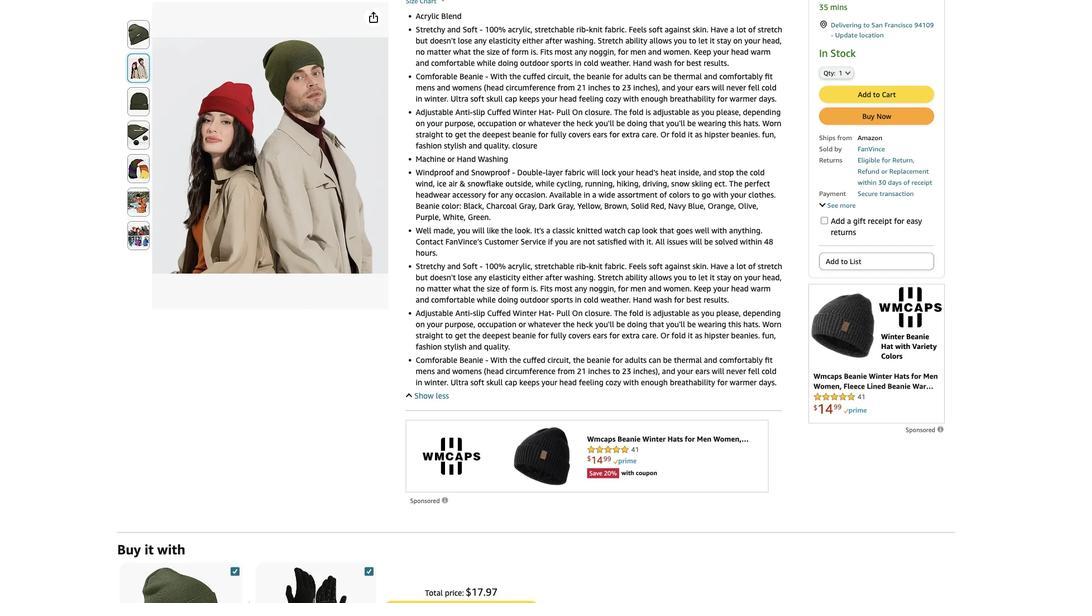 Task type: locate. For each thing, give the bounding box(es) containing it.
1 get from the top
[[455, 130, 467, 139]]

mens inside stretchy and soft - 100% acrylic, stretchable rib-knit fabric. feels soft against skin. have a lot of stretch but doesn't lose any elasticity either after washing. stretch ability allows you to let it stay on your head, no matter what the size of form is. fits most any noggin, for men and women. keep your head warm and comfortable while doing outdoor sports in cold weather. hand wash for best results. adjustable anti-slip cuffed winter hat- pull on closure. the fold is adjustable as you please, depending on your purpose, occupation or whatever the heck you'll be doing that you'll be wearing this hats. worn straight to get the deepest beanie for fully covers ears for extra care. or fold it as hipster beanies. fun, fashion stylish and quality. comforable beanie - with the cuffed circuit, the beanie for adults can be thermal and comfortably fit mens and womens (head circumference from 21 inches to 23 inches), and your ears will never fell cold in winter. ultra soft skull cap keeps your head feeling cozy with enough breathability for warmer days.
[[416, 367, 435, 376]]

size
[[487, 47, 500, 56], [487, 284, 500, 293]]

1 stretch from the top
[[758, 25, 782, 34]]

stretchy
[[416, 25, 445, 34], [416, 262, 445, 271]]

0 vertical spatial either
[[522, 36, 543, 45]]

made,
[[434, 226, 455, 235]]

yellow,
[[577, 201, 602, 211]]

matter down hours.
[[427, 284, 451, 293]]

against inside stretchy and soft - 100% acrylic, stretchable rib-knit fabric. feels soft against skin. have a lot of stretch but doesn't lose any elasticity either after washing. stretch ability allows you to let it stay on your head, no matter what the size of form is. fits most any noggin, for men and women. keep your head warm and comfortable while doing outdoor sports in cold weather. hand wash for best results. adjustable anti-slip cuffed winter hat- pull on closure. the fold is adjustable as you please, depending on your purpose, occupation or whatever the heck you'll be doing that you'll be wearing this hats. worn straight to get the deepest beanie for fully covers ears for extra care. or fold it as hipster beanies. fun, fashion stylish and quality. comforable beanie - with the cuffed circuit, the beanie for adults can be thermal and comfortably fit mens and womens (head circumference from 21 inches to 23 inches), and your ears will never fell cold in winter. ultra soft skull cap keeps your head feeling cozy with enough breathability for warmer days.
[[665, 262, 691, 271]]

location
[[859, 31, 884, 38]]

add left cart
[[858, 90, 871, 98]]

0 horizontal spatial sponsored link
[[410, 495, 449, 507]]

2 doesn't from the top
[[430, 273, 456, 282]]

fashion up show less dropdown button
[[416, 342, 442, 351]]

1 warmer from the top
[[730, 94, 757, 103]]

2 vertical spatial add
[[826, 257, 839, 265]]

1 horizontal spatial buy
[[863, 112, 875, 120]]

1 vertical spatial the
[[729, 179, 743, 188]]

2 heck from the top
[[577, 320, 593, 329]]

2 have from the top
[[711, 262, 728, 271]]

receipt inside eligible for return, refund or replacement within 30 days of receipt payment
[[912, 178, 933, 186]]

2 size from the top
[[487, 284, 500, 293]]

comfortable down blend
[[431, 58, 475, 68]]

and
[[447, 25, 461, 34], [648, 47, 662, 56], [416, 58, 429, 68], [704, 72, 717, 81], [437, 83, 450, 92], [662, 83, 675, 92], [469, 141, 482, 150], [456, 168, 469, 177], [703, 168, 717, 177], [447, 262, 461, 271], [648, 284, 662, 293], [416, 295, 429, 304], [469, 342, 482, 351], [704, 355, 717, 365], [437, 367, 450, 376], [662, 367, 675, 376]]

0 vertical spatial fully
[[551, 130, 566, 139]]

2 adults from the top
[[625, 355, 647, 365]]

fun,
[[762, 130, 776, 139], [762, 331, 776, 340]]

2 cozy from the top
[[606, 378, 621, 387]]

within up secure
[[858, 178, 877, 186]]

1 form from the top
[[512, 47, 529, 56]]

1 vertical spatial knit
[[589, 262, 603, 271]]

hats.
[[743, 119, 761, 128], [743, 320, 761, 329]]

1 vertical spatial allows
[[650, 273, 672, 282]]

extra inside acrylic blend stretchy and soft - 100% acrylic, stretchable rib-knit fabric. feels soft against skin. have a lot of stretch but doesn't lose any elasticity either after washing. stretch ability allows you to let it stay on your head, no matter what the size of form is. fits most any noggin, for men and women. keep your head warm and comfortable while doing outdoor sports in cold weather. hand wash for best results. comforable beanie - with the cuffed circuit, the beanie for adults can be thermal and comfortably fit mens and womens (head circumference from 21 inches to 23 inches), and your ears will never fell cold in winter. ultra soft skull cap keeps your head feeling cozy with enough breathability for warmer days. adjustable anti-slip cuffed winter hat- pull on closure. the fold is adjustable as you please, depending on your purpose, occupation or whatever the heck you'll be doing that you'll be wearing this hats. worn straight to get the deepest beanie for fully covers ears for extra care. or fold it as hipster beanies. fun, fashion stylish and quality. closure machine or hand washing windproof and snowproof - double-layer fabric will lock your head's heat inside, and stop the cold wind, ice air & snowflake outside, while cycling, running, hiking, driving, snow skiing ect. the perfect headwear accessory for any occasion. available in a wide assortment of colors to go with your clothes. beanie color: black, charcoal gray, dark gray, yellow, brown, solid red, navy blue, orange, olive, purple, white, green. well made, you will like the look. it's a classic knitted watch cap look that goes well with anything. contact fanvince's customer service if you are not satisfied with it. all issues will be solved within 48 hours.
[[622, 130, 640, 139]]

lose down blend
[[458, 36, 472, 45]]

feels
[[629, 25, 647, 34], [629, 262, 647, 271]]

23
[[622, 83, 631, 92], [622, 367, 631, 376]]

care. inside acrylic blend stretchy and soft - 100% acrylic, stretchable rib-knit fabric. feels soft against skin. have a lot of stretch but doesn't lose any elasticity either after washing. stretch ability allows you to let it stay on your head, no matter what the size of form is. fits most any noggin, for men and women. keep your head warm and comfortable while doing outdoor sports in cold weather. hand wash for best results. comforable beanie - with the cuffed circuit, the beanie for adults can be thermal and comfortably fit mens and womens (head circumference from 21 inches to 23 inches), and your ears will never fell cold in winter. ultra soft skull cap keeps your head feeling cozy with enough breathability for warmer days. adjustable anti-slip cuffed winter hat- pull on closure. the fold is adjustable as you please, depending on your purpose, occupation or whatever the heck you'll be doing that you'll be wearing this hats. worn straight to get the deepest beanie for fully covers ears for extra care. or fold it as hipster beanies. fun, fashion stylish and quality. closure machine or hand washing windproof and snowproof - double-layer fabric will lock your head's heat inside, and stop the cold wind, ice air & snowflake outside, while cycling, running, hiking, driving, snow skiing ect. the perfect headwear accessory for any occasion. available in a wide assortment of colors to go with your clothes. beanie color: black, charcoal gray, dark gray, yellow, brown, solid red, navy blue, orange, olive, purple, white, green. well made, you will like the look. it's a classic knitted watch cap look that goes well with anything. contact fanvince's customer service if you are not satisfied with it. all issues will be solved within 48 hours.
[[642, 130, 659, 139]]

1 vertical spatial pull
[[557, 309, 570, 318]]

1 vertical spatial warm
[[751, 284, 771, 293]]

washing. inside stretchy and soft - 100% acrylic, stretchable rib-knit fabric. feels soft against skin. have a lot of stretch but doesn't lose any elasticity either after washing. stretch ability allows you to let it stay on your head, no matter what the size of form is. fits most any noggin, for men and women. keep your head warm and comfortable while doing outdoor sports in cold weather. hand wash for best results. adjustable anti-slip cuffed winter hat- pull on closure. the fold is adjustable as you please, depending on your purpose, occupation or whatever the heck you'll be doing that you'll be wearing this hats. worn straight to get the deepest beanie for fully covers ears for extra care. or fold it as hipster beanies. fun, fashion stylish and quality. comforable beanie - with the cuffed circuit, the beanie for adults can be thermal and comfortably fit mens and womens (head circumference from 21 inches to 23 inches), and your ears will never fell cold in winter. ultra soft skull cap keeps your head feeling cozy with enough breathability for warmer days.
[[565, 273, 596, 282]]

21
[[577, 83, 586, 92], [577, 367, 586, 376]]

receipt down shows what's inside
[[868, 216, 892, 225]]

0 vertical spatial pull
[[557, 108, 570, 117]]

1 21 from the top
[[577, 83, 586, 92]]

1 stretch from the top
[[598, 36, 623, 45]]

against
[[665, 25, 691, 34], [665, 262, 691, 271]]

inches),
[[633, 83, 660, 92], [633, 367, 660, 376]]

from
[[558, 83, 575, 92], [837, 133, 852, 141], [558, 367, 575, 376]]

2 comfortable from the top
[[431, 295, 475, 304]]

1 outdoor from the top
[[520, 58, 549, 68]]

0 vertical spatial lot
[[737, 25, 746, 34]]

0 vertical spatial what
[[453, 47, 471, 56]]

acrylic, inside acrylic blend stretchy and soft - 100% acrylic, stretchable rib-knit fabric. feels soft against skin. have a lot of stretch but doesn't lose any elasticity either after washing. stretch ability allows you to let it stay on your head, no matter what the size of form is. fits most any noggin, for men and women. keep your head warm and comfortable while doing outdoor sports in cold weather. hand wash for best results. comforable beanie - with the cuffed circuit, the beanie for adults can be thermal and comfortably fit mens and womens (head circumference from 21 inches to 23 inches), and your ears will never fell cold in winter. ultra soft skull cap keeps your head feeling cozy with enough breathability for warmer days. adjustable anti-slip cuffed winter hat- pull on closure. the fold is adjustable as you please, depending on your purpose, occupation or whatever the heck you'll be doing that you'll be wearing this hats. worn straight to get the deepest beanie for fully covers ears for extra care. or fold it as hipster beanies. fun, fashion stylish and quality. closure machine or hand washing windproof and snowproof - double-layer fabric will lock your head's heat inside, and stop the cold wind, ice air & snowflake outside, while cycling, running, hiking, driving, snow skiing ect. the perfect headwear accessory for any occasion. available in a wide assortment of colors to go with your clothes. beanie color: black, charcoal gray, dark gray, yellow, brown, solid red, navy blue, orange, olive, purple, white, green. well made, you will like the look. it's a classic knitted watch cap look that goes well with anything. contact fanvince's customer service if you are not satisfied with it. all issues will be solved within 48 hours.
[[508, 25, 533, 34]]

extra
[[622, 130, 640, 139], [622, 331, 640, 340]]

2 head, from the top
[[763, 273, 782, 282]]

checkbox image
[[231, 567, 240, 576], [365, 567, 374, 576]]

keep
[[694, 47, 711, 56], [694, 284, 711, 293]]

1 vertical spatial adjustable
[[653, 309, 690, 318]]

2 purpose, from the top
[[445, 320, 476, 329]]

with inside acrylic blend stretchy and soft - 100% acrylic, stretchable rib-knit fabric. feels soft against skin. have a lot of stretch but doesn't lose any elasticity either after washing. stretch ability allows you to let it stay on your head, no matter what the size of form is. fits most any noggin, for men and women. keep your head warm and comfortable while doing outdoor sports in cold weather. hand wash for best results. comforable beanie - with the cuffed circuit, the beanie for adults can be thermal and comfortably fit mens and womens (head circumference from 21 inches to 23 inches), and your ears will never fell cold in winter. ultra soft skull cap keeps your head feeling cozy with enough breathability for warmer days. adjustable anti-slip cuffed winter hat- pull on closure. the fold is adjustable as you please, depending on your purpose, occupation or whatever the heck you'll be doing that you'll be wearing this hats. worn straight to get the deepest beanie for fully covers ears for extra care. or fold it as hipster beanies. fun, fashion stylish and quality. closure machine or hand washing windproof and snowproof - double-layer fabric will lock your head's heat inside, and stop the cold wind, ice air & snowflake outside, while cycling, running, hiking, driving, snow skiing ect. the perfect headwear accessory for any occasion. available in a wide assortment of colors to go with your clothes. beanie color: black, charcoal gray, dark gray, yellow, brown, solid red, navy blue, orange, olive, purple, white, green. well made, you will like the look. it's a classic knitted watch cap look that goes well with anything. contact fanvince's customer service if you are not satisfied with it. all issues will be solved within 48 hours.
[[491, 72, 507, 81]]

women. inside stretchy and soft - 100% acrylic, stretchable rib-knit fabric. feels soft against skin. have a lot of stretch but doesn't lose any elasticity either after washing. stretch ability allows you to let it stay on your head, no matter what the size of form is. fits most any noggin, for men and women. keep your head warm and comfortable while doing outdoor sports in cold weather. hand wash for best results. adjustable anti-slip cuffed winter hat- pull on closure. the fold is adjustable as you please, depending on your purpose, occupation or whatever the heck you'll be doing that you'll be wearing this hats. worn straight to get the deepest beanie for fully covers ears for extra care. or fold it as hipster beanies. fun, fashion stylish and quality. comforable beanie - with the cuffed circuit, the beanie for adults can be thermal and comfortably fit mens and womens (head circumference from 21 inches to 23 inches), and your ears will never fell cold in winter. ultra soft skull cap keeps your head feeling cozy with enough breathability for warmer days.
[[664, 284, 692, 293]]

Add to Cart submit
[[820, 86, 934, 102]]

None submit
[[128, 21, 149, 49], [128, 54, 149, 82], [128, 88, 149, 116], [128, 121, 149, 149], [128, 155, 149, 183], [128, 188, 149, 216], [128, 222, 149, 250], [384, 602, 539, 603], [128, 21, 149, 49], [128, 54, 149, 82], [128, 88, 149, 116], [128, 121, 149, 149], [128, 155, 149, 183], [128, 188, 149, 216], [128, 222, 149, 250], [384, 602, 539, 603]]

best
[[687, 58, 702, 68], [687, 295, 702, 304]]

1 vertical spatial adults
[[625, 355, 647, 365]]

0 vertical spatial winter
[[513, 108, 537, 117]]

doesn't down hours.
[[430, 273, 456, 282]]

1 horizontal spatial leave feedback on sponsored ad element
[[906, 426, 945, 434]]

1 vertical spatial fit
[[765, 355, 773, 365]]

1 vertical spatial circumference
[[506, 367, 556, 376]]

let inside acrylic blend stretchy and soft - 100% acrylic, stretchable rib-knit fabric. feels soft against skin. have a lot of stretch but doesn't lose any elasticity either after washing. stretch ability allows you to let it stay on your head, no matter what the size of form is. fits most any noggin, for men and women. keep your head warm and comfortable while doing outdoor sports in cold weather. hand wash for best results. comforable beanie - with the cuffed circuit, the beanie for adults can be thermal and comfortably fit mens and womens (head circumference from 21 inches to 23 inches), and your ears will never fell cold in winter. ultra soft skull cap keeps your head feeling cozy with enough breathability for warmer days. adjustable anti-slip cuffed winter hat- pull on closure. the fold is adjustable as you please, depending on your purpose, occupation or whatever the heck you'll be doing that you'll be wearing this hats. worn straight to get the deepest beanie for fully covers ears for extra care. or fold it as hipster beanies. fun, fashion stylish and quality. closure machine or hand washing windproof and snowproof - double-layer fabric will lock your head's heat inside, and stop the cold wind, ice air & snowflake outside, while cycling, running, hiking, driving, snow skiing ect. the perfect headwear accessory for any occasion. available in a wide assortment of colors to go with your clothes. beanie color: black, charcoal gray, dark gray, yellow, brown, solid red, navy blue, orange, olive, purple, white, green. well made, you will like the look. it's a classic knitted watch cap look that goes well with anything. contact fanvince's customer service if you are not satisfied with it. all issues will be solved within 48 hours.
[[699, 36, 708, 45]]

1 sports from the top
[[551, 58, 573, 68]]

leave feedback on sponsored ad element
[[906, 426, 945, 434], [410, 497, 449, 505]]

matter down acrylic
[[427, 47, 451, 56]]

1 vertical spatial 100%
[[485, 262, 506, 271]]

1 cuffed from the top
[[487, 108, 511, 117]]

2 enough from the top
[[641, 378, 668, 387]]

doesn't
[[430, 36, 456, 45], [430, 273, 456, 282]]

1 fabric. from the top
[[605, 25, 627, 34]]

1 vertical spatial sponsored link
[[410, 495, 449, 507]]

2 either from the top
[[522, 273, 543, 282]]

1 vertical spatial stay
[[717, 273, 731, 282]]

add for add to cart
[[858, 90, 871, 98]]

add to cart
[[858, 90, 896, 98]]

1 thermal from the top
[[674, 72, 702, 81]]

cap inside stretchy and soft - 100% acrylic, stretchable rib-knit fabric. feels soft against skin. have a lot of stretch but doesn't lose any elasticity either after washing. stretch ability allows you to let it stay on your head, no matter what the size of form is. fits most any noggin, for men and women. keep your head warm and comfortable while doing outdoor sports in cold weather. hand wash for best results. adjustable anti-slip cuffed winter hat- pull on closure. the fold is adjustable as you please, depending on your purpose, occupation or whatever the heck you'll be doing that you'll be wearing this hats. worn straight to get the deepest beanie for fully covers ears for extra care. or fold it as hipster beanies. fun, fashion stylish and quality. comforable beanie - with the cuffed circuit, the beanie for adults can be thermal and comfortably fit mens and womens (head circumference from 21 inches to 23 inches), and your ears will never fell cold in winter. ultra soft skull cap keeps your head feeling cozy with enough breathability for warmer days.
[[505, 378, 517, 387]]

is. inside acrylic blend stretchy and soft - 100% acrylic, stretchable rib-knit fabric. feels soft against skin. have a lot of stretch but doesn't lose any elasticity either after washing. stretch ability allows you to let it stay on your head, no matter what the size of form is. fits most any noggin, for men and women. keep your head warm and comfortable while doing outdoor sports in cold weather. hand wash for best results. comforable beanie - with the cuffed circuit, the beanie for adults can be thermal and comfortably fit mens and womens (head circumference from 21 inches to 23 inches), and your ears will never fell cold in winter. ultra soft skull cap keeps your head feeling cozy with enough breathability for warmer days. adjustable anti-slip cuffed winter hat- pull on closure. the fold is adjustable as you please, depending on your purpose, occupation or whatever the heck you'll be doing that you'll be wearing this hats. worn straight to get the deepest beanie for fully covers ears for extra care. or fold it as hipster beanies. fun, fashion stylish and quality. closure machine or hand washing windproof and snowproof - double-layer fabric will lock your head's heat inside, and stop the cold wind, ice air & snowflake outside, while cycling, running, hiking, driving, snow skiing ect. the perfect headwear accessory for any occasion. available in a wide assortment of colors to go with your clothes. beanie color: black, charcoal gray, dark gray, yellow, brown, solid red, navy blue, orange, olive, purple, white, green. well made, you will like the look. it's a classic knitted watch cap look that goes well with anything. contact fanvince's customer service if you are not satisfied with it. all issues will be solved within 48 hours.
[[531, 47, 538, 56]]

covers inside acrylic blend stretchy and soft - 100% acrylic, stretchable rib-knit fabric. feels soft against skin. have a lot of stretch but doesn't lose any elasticity either after washing. stretch ability allows you to let it stay on your head, no matter what the size of form is. fits most any noggin, for men and women. keep your head warm and comfortable while doing outdoor sports in cold weather. hand wash for best results. comforable beanie - with the cuffed circuit, the beanie for adults can be thermal and comfortably fit mens and womens (head circumference from 21 inches to 23 inches), and your ears will never fell cold in winter. ultra soft skull cap keeps your head feeling cozy with enough breathability for warmer days. adjustable anti-slip cuffed winter hat- pull on closure. the fold is adjustable as you please, depending on your purpose, occupation or whatever the heck you'll be doing that you'll be wearing this hats. worn straight to get the deepest beanie for fully covers ears for extra care. or fold it as hipster beanies. fun, fashion stylish and quality. closure machine or hand washing windproof and snowproof - double-layer fabric will lock your head's heat inside, and stop the cold wind, ice air & snowflake outside, while cycling, running, hiking, driving, snow skiing ect. the perfect headwear accessory for any occasion. available in a wide assortment of colors to go with your clothes. beanie color: black, charcoal gray, dark gray, yellow, brown, solid red, navy blue, orange, olive, purple, white, green. well made, you will like the look. it's a classic knitted watch cap look that goes well with anything. contact fanvince's customer service if you are not satisfied with it. all issues will be solved within 48 hours.
[[569, 130, 591, 139]]

0 vertical spatial comforable
[[416, 72, 458, 81]]

soft
[[649, 25, 663, 34], [471, 94, 484, 103], [649, 262, 663, 271], [471, 378, 484, 387]]

but down hours.
[[416, 273, 428, 282]]

get
[[455, 130, 467, 139], [455, 331, 467, 340]]

comfortable down hours.
[[431, 295, 475, 304]]

2 elasticity from the top
[[489, 273, 520, 282]]

2 wash from the top
[[654, 295, 672, 304]]

what down the "fanvince's"
[[453, 284, 471, 293]]

2 23 from the top
[[622, 367, 631, 376]]

1 either from the top
[[522, 36, 543, 45]]

2 best from the top
[[687, 295, 702, 304]]

1 pull from the top
[[557, 108, 570, 117]]

a
[[730, 25, 735, 34], [592, 190, 597, 199], [847, 216, 851, 225], [546, 226, 550, 235], [730, 262, 735, 271]]

0 vertical spatial fabric.
[[605, 25, 627, 34]]

1 vertical spatial heck
[[577, 320, 593, 329]]

within inside acrylic blend stretchy and soft - 100% acrylic, stretchable rib-knit fabric. feels soft against skin. have a lot of stretch but doesn't lose any elasticity either after washing. stretch ability allows you to let it stay on your head, no matter what the size of form is. fits most any noggin, for men and women. keep your head warm and comfortable while doing outdoor sports in cold weather. hand wash for best results. comforable beanie - with the cuffed circuit, the beanie for adults can be thermal and comfortably fit mens and womens (head circumference from 21 inches to 23 inches), and your ears will never fell cold in winter. ultra soft skull cap keeps your head feeling cozy with enough breathability for warmer days. adjustable anti-slip cuffed winter hat- pull on closure. the fold is adjustable as you please, depending on your purpose, occupation or whatever the heck you'll be doing that you'll be wearing this hats. worn straight to get the deepest beanie for fully covers ears for extra care. or fold it as hipster beanies. fun, fashion stylish and quality. closure machine or hand washing windproof and snowproof - double-layer fabric will lock your head's heat inside, and stop the cold wind, ice air & snowflake outside, while cycling, running, hiking, driving, snow skiing ect. the perfect headwear accessory for any occasion. available in a wide assortment of colors to go with your clothes. beanie color: black, charcoal gray, dark gray, yellow, brown, solid red, navy blue, orange, olive, purple, white, green. well made, you will like the look. it's a classic knitted watch cap look that goes well with anything. contact fanvince's customer service if you are not satisfied with it. all issues will be solved within 48 hours.
[[740, 237, 762, 246]]

or
[[661, 130, 670, 139], [661, 331, 670, 340]]

worn
[[763, 119, 782, 128], [763, 320, 782, 329]]

look
[[642, 226, 658, 235]]

1 vertical spatial comforable
[[416, 355, 458, 365]]

1 vertical spatial closure.
[[585, 309, 612, 318]]

washing. inside acrylic blend stretchy and soft - 100% acrylic, stretchable rib-knit fabric. feels soft against skin. have a lot of stretch but doesn't lose any elasticity either after washing. stretch ability allows you to let it stay on your head, no matter what the size of form is. fits most any noggin, for men and women. keep your head warm and comfortable while doing outdoor sports in cold weather. hand wash for best results. comforable beanie - with the cuffed circuit, the beanie for adults can be thermal and comfortably fit mens and womens (head circumference from 21 inches to 23 inches), and your ears will never fell cold in winter. ultra soft skull cap keeps your head feeling cozy with enough breathability for warmer days. adjustable anti-slip cuffed winter hat- pull on closure. the fold is adjustable as you please, depending on your purpose, occupation or whatever the heck you'll be doing that you'll be wearing this hats. worn straight to get the deepest beanie for fully covers ears for extra care. or fold it as hipster beanies. fun, fashion stylish and quality. closure machine or hand washing windproof and snowproof - double-layer fabric will lock your head's heat inside, and stop the cold wind, ice air & snowflake outside, while cycling, running, hiking, driving, snow skiing ect. the perfect headwear accessory for any occasion. available in a wide assortment of colors to go with your clothes. beanie color: black, charcoal gray, dark gray, yellow, brown, solid red, navy blue, orange, olive, purple, white, green. well made, you will like the look. it's a classic knitted watch cap look that goes well with anything. contact fanvince's customer service if you are not satisfied with it. all issues will be solved within 48 hours.
[[565, 36, 596, 45]]

knitted
[[577, 226, 602, 235]]

1 adjustable from the top
[[416, 108, 453, 117]]

fanvince beanie men women winter thermal hats cuffed knit skull cap warm gifts image
[[142, 567, 220, 603]]

deepest
[[482, 130, 511, 139], [482, 331, 511, 340]]

1 anti- from the top
[[455, 108, 473, 117]]

1 vertical spatial ultra
[[451, 378, 468, 387]]

1 fully from the top
[[551, 130, 566, 139]]

show less
[[414, 391, 449, 400]]

2 cuffed from the top
[[487, 309, 511, 318]]

enough inside acrylic blend stretchy and soft - 100% acrylic, stretchable rib-knit fabric. feels soft against skin. have a lot of stretch but doesn't lose any elasticity either after washing. stretch ability allows you to let it stay on your head, no matter what the size of form is. fits most any noggin, for men and women. keep your head warm and comfortable while doing outdoor sports in cold weather. hand wash for best results. comforable beanie - with the cuffed circuit, the beanie for adults can be thermal and comfortably fit mens and womens (head circumference from 21 inches to 23 inches), and your ears will never fell cold in winter. ultra soft skull cap keeps your head feeling cozy with enough breathability for warmer days. adjustable anti-slip cuffed winter hat- pull on closure. the fold is adjustable as you please, depending on your purpose, occupation or whatever the heck you'll be doing that you'll be wearing this hats. worn straight to get the deepest beanie for fully covers ears for extra care. or fold it as hipster beanies. fun, fashion stylish and quality. closure machine or hand washing windproof and snowproof - double-layer fabric will lock your head's heat inside, and stop the cold wind, ice air & snowflake outside, while cycling, running, hiking, driving, snow skiing ect. the perfect headwear accessory for any occasion. available in a wide assortment of colors to go with your clothes. beanie color: black, charcoal gray, dark gray, yellow, brown, solid red, navy blue, orange, olive, purple, white, green. well made, you will like the look. it's a classic knitted watch cap look that goes well with anything. contact fanvince's customer service if you are not satisfied with it. all issues will be solved within 48 hours.
[[641, 94, 668, 103]]

0 vertical spatial acrylic,
[[508, 25, 533, 34]]

occupation
[[478, 119, 517, 128], [478, 320, 517, 329]]

2 washing. from the top
[[565, 273, 596, 282]]

fabric. inside stretchy and soft - 100% acrylic, stretchable rib-knit fabric. feels soft against skin. have a lot of stretch but doesn't lose any elasticity either after washing. stretch ability allows you to let it stay on your head, no matter what the size of form is. fits most any noggin, for men and women. keep your head warm and comfortable while doing outdoor sports in cold weather. hand wash for best results. adjustable anti-slip cuffed winter hat- pull on closure. the fold is adjustable as you please, depending on your purpose, occupation or whatever the heck you'll be doing that you'll be wearing this hats. worn straight to get the deepest beanie for fully covers ears for extra care. or fold it as hipster beanies. fun, fashion stylish and quality. comforable beanie - with the cuffed circuit, the beanie for adults can be thermal and comfortably fit mens and womens (head circumference from 21 inches to 23 inches), and your ears will never fell cold in winter. ultra soft skull cap keeps your head feeling cozy with enough breathability for warmer days.
[[605, 262, 627, 271]]

checkbox image right trendoux winter gloves for men women - upgraded touch screen cold weather thermal warm knit glove for running driving hiking image
[[365, 567, 374, 576]]

1 fell from the top
[[748, 83, 760, 92]]

1 vertical spatial doesn't
[[430, 273, 456, 282]]

driving,
[[643, 179, 669, 188]]

1 stretchable from the top
[[535, 25, 574, 34]]

dropdown image
[[845, 71, 851, 75]]

but inside acrylic blend stretchy and soft - 100% acrylic, stretchable rib-knit fabric. feels soft against skin. have a lot of stretch but doesn't lose any elasticity either after washing. stretch ability allows you to let it stay on your head, no matter what the size of form is. fits most any noggin, for men and women. keep your head warm and comfortable while doing outdoor sports in cold weather. hand wash for best results. comforable beanie - with the cuffed circuit, the beanie for adults can be thermal and comfortably fit mens and womens (head circumference from 21 inches to 23 inches), and your ears will never fell cold in winter. ultra soft skull cap keeps your head feeling cozy with enough breathability for warmer days. adjustable anti-slip cuffed winter hat- pull on closure. the fold is adjustable as you please, depending on your purpose, occupation or whatever the heck you'll be doing that you'll be wearing this hats. worn straight to get the deepest beanie for fully covers ears for extra care. or fold it as hipster beanies. fun, fashion stylish and quality. closure machine or hand washing windproof and snowproof - double-layer fabric will lock your head's heat inside, and stop the cold wind, ice air & snowflake outside, while cycling, running, hiking, driving, snow skiing ect. the perfect headwear accessory for any occasion. available in a wide assortment of colors to go with your clothes. beanie color: black, charcoal gray, dark gray, yellow, brown, solid red, navy blue, orange, olive, purple, white, green. well made, you will like the look. it's a classic knitted watch cap look that goes well with anything. contact fanvince's customer service if you are not satisfied with it. all issues will be solved within 48 hours.
[[416, 36, 428, 45]]

2 slip from the top
[[473, 309, 485, 318]]

stay inside acrylic blend stretchy and soft - 100% acrylic, stretchable rib-knit fabric. feels soft against skin. have a lot of stretch but doesn't lose any elasticity either after washing. stretch ability allows you to let it stay on your head, no matter what the size of form is. fits most any noggin, for men and women. keep your head warm and comfortable while doing outdoor sports in cold weather. hand wash for best results. comforable beanie - with the cuffed circuit, the beanie for adults can be thermal and comfortably fit mens and womens (head circumference from 21 inches to 23 inches), and your ears will never fell cold in winter. ultra soft skull cap keeps your head feeling cozy with enough breathability for warmer days. adjustable anti-slip cuffed winter hat- pull on closure. the fold is adjustable as you please, depending on your purpose, occupation or whatever the heck you'll be doing that you'll be wearing this hats. worn straight to get the deepest beanie for fully covers ears for extra care. or fold it as hipster beanies. fun, fashion stylish and quality. closure machine or hand washing windproof and snowproof - double-layer fabric will lock your head's heat inside, and stop the cold wind, ice air & snowflake outside, while cycling, running, hiking, driving, snow skiing ect. the perfect headwear accessory for any occasion. available in a wide assortment of colors to go with your clothes. beanie color: black, charcoal gray, dark gray, yellow, brown, solid red, navy blue, orange, olive, purple, white, green. well made, you will like the look. it's a classic knitted watch cap look that goes well with anything. contact fanvince's customer service if you are not satisfied with it. all issues will be solved within 48 hours.
[[717, 36, 731, 45]]

1 vertical spatial results.
[[704, 295, 729, 304]]

0 vertical spatial add
[[858, 90, 871, 98]]

ships from amazon sold by
[[819, 133, 883, 152]]

0 vertical spatial stretchable
[[535, 25, 574, 34]]

1 deepest from the top
[[482, 130, 511, 139]]

for inside eligible for return, refund or replacement within 30 days of receipt payment
[[882, 156, 891, 164]]

cuffed
[[523, 72, 546, 81], [523, 355, 546, 365]]

-
[[480, 25, 483, 34], [831, 31, 834, 38], [485, 72, 489, 81], [512, 168, 515, 177], [480, 262, 483, 271], [485, 355, 489, 365]]

skin. inside stretchy and soft - 100% acrylic, stretchable rib-knit fabric. feels soft against skin. have a lot of stretch but doesn't lose any elasticity either after washing. stretch ability allows you to let it stay on your head, no matter what the size of form is. fits most any noggin, for men and women. keep your head warm and comfortable while doing outdoor sports in cold weather. hand wash for best results. adjustable anti-slip cuffed winter hat- pull on closure. the fold is adjustable as you please, depending on your purpose, occupation or whatever the heck you'll be doing that you'll be wearing this hats. worn straight to get the deepest beanie for fully covers ears for extra care. or fold it as hipster beanies. fun, fashion stylish and quality. comforable beanie - with the cuffed circuit, the beanie for adults can be thermal and comfortably fit mens and womens (head circumference from 21 inches to 23 inches), and your ears will never fell cold in winter. ultra soft skull cap keeps your head feeling cozy with enough breathability for warmer days.
[[693, 262, 709, 271]]

1 doesn't from the top
[[430, 36, 456, 45]]

or inside stretchy and soft - 100% acrylic, stretchable rib-knit fabric. feels soft against skin. have a lot of stretch but doesn't lose any elasticity either after washing. stretch ability allows you to let it stay on your head, no matter what the size of form is. fits most any noggin, for men and women. keep your head warm and comfortable while doing outdoor sports in cold weather. hand wash for best results. adjustable anti-slip cuffed winter hat- pull on closure. the fold is adjustable as you please, depending on your purpose, occupation or whatever the heck you'll be doing that you'll be wearing this hats. worn straight to get the deepest beanie for fully covers ears for extra care. or fold it as hipster beanies. fun, fashion stylish and quality. comforable beanie - with the cuffed circuit, the beanie for adults can be thermal and comfortably fit mens and womens (head circumference from 21 inches to 23 inches), and your ears will never fell cold in winter. ultra soft skull cap keeps your head feeling cozy with enough breathability for warmer days.
[[519, 320, 526, 329]]

acrylic,
[[508, 25, 533, 34], [508, 262, 533, 271]]

no down acrylic
[[416, 47, 425, 56]]

0 vertical spatial ultra
[[451, 94, 468, 103]]

worn inside stretchy and soft - 100% acrylic, stretchable rib-knit fabric. feels soft against skin. have a lot of stretch but doesn't lose any elasticity either after washing. stretch ability allows you to let it stay on your head, no matter what the size of form is. fits most any noggin, for men and women. keep your head warm and comfortable while doing outdoor sports in cold weather. hand wash for best results. adjustable anti-slip cuffed winter hat- pull on closure. the fold is adjustable as you please, depending on your purpose, occupation or whatever the heck you'll be doing that you'll be wearing this hats. worn straight to get the deepest beanie for fully covers ears for extra care. or fold it as hipster beanies. fun, fashion stylish and quality. comforable beanie - with the cuffed circuit, the beanie for adults can be thermal and comfortably fit mens and womens (head circumference from 21 inches to 23 inches), and your ears will never fell cold in winter. ultra soft skull cap keeps your head feeling cozy with enough breathability for warmer days.
[[763, 320, 782, 329]]

2 circuit, from the top
[[548, 355, 571, 365]]

inches
[[588, 83, 611, 92], [588, 367, 611, 376]]

2 is. from the top
[[531, 284, 538, 293]]

1 vertical spatial cap
[[628, 226, 640, 235]]

head, inside stretchy and soft - 100% acrylic, stretchable rib-knit fabric. feels soft against skin. have a lot of stretch but doesn't lose any elasticity either after washing. stretch ability allows you to let it stay on your head, no matter what the size of form is. fits most any noggin, for men and women. keep your head warm and comfortable while doing outdoor sports in cold weather. hand wash for best results. adjustable anti-slip cuffed winter hat- pull on closure. the fold is adjustable as you please, depending on your purpose, occupation or whatever the heck you'll be doing that you'll be wearing this hats. worn straight to get the deepest beanie for fully covers ears for extra care. or fold it as hipster beanies. fun, fashion stylish and quality. comforable beanie - with the cuffed circuit, the beanie for adults can be thermal and comfortably fit mens and womens (head circumference from 21 inches to 23 inches), and your ears will never fell cold in winter. ultra soft skull cap keeps your head feeling cozy with enough breathability for warmer days.
[[763, 273, 782, 282]]

purpose, inside stretchy and soft - 100% acrylic, stretchable rib-knit fabric. feels soft against skin. have a lot of stretch but doesn't lose any elasticity either after washing. stretch ability allows you to let it stay on your head, no matter what the size of form is. fits most any noggin, for men and women. keep your head warm and comfortable while doing outdoor sports in cold weather. hand wash for best results. adjustable anti-slip cuffed winter hat- pull on closure. the fold is adjustable as you please, depending on your purpose, occupation or whatever the heck you'll be doing that you'll be wearing this hats. worn straight to get the deepest beanie for fully covers ears for extra care. or fold it as hipster beanies. fun, fashion stylish and quality. comforable beanie - with the cuffed circuit, the beanie for adults can be thermal and comfortably fit mens and womens (head circumference from 21 inches to 23 inches), and your ears will never fell cold in winter. ultra soft skull cap keeps your head feeling cozy with enough breathability for warmer days.
[[445, 320, 476, 329]]

stretch inside stretchy and soft - 100% acrylic, stretchable rib-knit fabric. feels soft against skin. have a lot of stretch but doesn't lose any elasticity either after washing. stretch ability allows you to let it stay on your head, no matter what the size of form is. fits most any noggin, for men and women. keep your head warm and comfortable while doing outdoor sports in cold weather. hand wash for best results. adjustable anti-slip cuffed winter hat- pull on closure. the fold is adjustable as you please, depending on your purpose, occupation or whatever the heck you'll be doing that you'll be wearing this hats. worn straight to get the deepest beanie for fully covers ears for extra care. or fold it as hipster beanies. fun, fashion stylish and quality. comforable beanie - with the cuffed circuit, the beanie for adults can be thermal and comfortably fit mens and womens (head circumference from 21 inches to 23 inches), and your ears will never fell cold in winter. ultra soft skull cap keeps your head feeling cozy with enough breathability for warmer days.
[[598, 273, 623, 282]]

2 get from the top
[[455, 331, 467, 340]]

2 vertical spatial beanie
[[460, 355, 483, 365]]

- inside delivering to san francisco 94109 - update location
[[831, 31, 834, 38]]

2 skull from the top
[[486, 378, 503, 387]]

stretchy down acrylic
[[416, 25, 445, 34]]

2 can from the top
[[649, 355, 661, 365]]

elasticity inside acrylic blend stretchy and soft - 100% acrylic, stretchable rib-knit fabric. feels soft against skin. have a lot of stretch but doesn't lose any elasticity either after washing. stretch ability allows you to let it stay on your head, no matter what the size of form is. fits most any noggin, for men and women. keep your head warm and comfortable while doing outdoor sports in cold weather. hand wash for best results. comforable beanie - with the cuffed circuit, the beanie for adults can be thermal and comfortably fit mens and womens (head circumference from 21 inches to 23 inches), and your ears will never fell cold in winter. ultra soft skull cap keeps your head feeling cozy with enough breathability for warmer days. adjustable anti-slip cuffed winter hat- pull on closure. the fold is adjustable as you please, depending on your purpose, occupation or whatever the heck you'll be doing that you'll be wearing this hats. worn straight to get the deepest beanie for fully covers ears for extra care. or fold it as hipster beanies. fun, fashion stylish and quality. closure machine or hand washing windproof and snowproof - double-layer fabric will lock your head's heat inside, and stop the cold wind, ice air & snowflake outside, while cycling, running, hiking, driving, snow skiing ect. the perfect headwear accessory for any occasion. available in a wide assortment of colors to go with your clothes. beanie color: black, charcoal gray, dark gray, yellow, brown, solid red, navy blue, orange, olive, purple, white, green. well made, you will like the look. it's a classic knitted watch cap look that goes well with anything. contact fanvince's customer service if you are not satisfied with it. all issues will be solved within 48 hours.
[[489, 36, 520, 45]]

1 breathability from the top
[[670, 94, 715, 103]]

1 enough from the top
[[641, 94, 668, 103]]

0 vertical spatial best
[[687, 58, 702, 68]]

fit inside stretchy and soft - 100% acrylic, stretchable rib-knit fabric. feels soft against skin. have a lot of stretch but doesn't lose any elasticity either after washing. stretch ability allows you to let it stay on your head, no matter what the size of form is. fits most any noggin, for men and women. keep your head warm and comfortable while doing outdoor sports in cold weather. hand wash for best results. adjustable anti-slip cuffed winter hat- pull on closure. the fold is adjustable as you please, depending on your purpose, occupation or whatever the heck you'll be doing that you'll be wearing this hats. worn straight to get the deepest beanie for fully covers ears for extra care. or fold it as hipster beanies. fun, fashion stylish and quality. comforable beanie - with the cuffed circuit, the beanie for adults can be thermal and comfortably fit mens and womens (head circumference from 21 inches to 23 inches), and your ears will never fell cold in winter. ultra soft skull cap keeps your head feeling cozy with enough breathability for warmer days.
[[765, 355, 773, 365]]

no inside stretchy and soft - 100% acrylic, stretchable rib-knit fabric. feels soft against skin. have a lot of stretch but doesn't lose any elasticity either after washing. stretch ability allows you to let it stay on your head, no matter what the size of form is. fits most any noggin, for men and women. keep your head warm and comfortable while doing outdoor sports in cold weather. hand wash for best results. adjustable anti-slip cuffed winter hat- pull on closure. the fold is adjustable as you please, depending on your purpose, occupation or whatever the heck you'll be doing that you'll be wearing this hats. worn straight to get the deepest beanie for fully covers ears for extra care. or fold it as hipster beanies. fun, fashion stylish and quality. comforable beanie - with the cuffed circuit, the beanie for adults can be thermal and comfortably fit mens and womens (head circumference from 21 inches to 23 inches), and your ears will never fell cold in winter. ultra soft skull cap keeps your head feeling cozy with enough breathability for warmer days.
[[416, 284, 425, 293]]

sports inside stretchy and soft - 100% acrylic, stretchable rib-knit fabric. feels soft against skin. have a lot of stretch but doesn't lose any elasticity either after washing. stretch ability allows you to let it stay on your head, no matter what the size of form is. fits most any noggin, for men and women. keep your head warm and comfortable while doing outdoor sports in cold weather. hand wash for best results. adjustable anti-slip cuffed winter hat- pull on closure. the fold is adjustable as you please, depending on your purpose, occupation or whatever the heck you'll be doing that you'll be wearing this hats. worn straight to get the deepest beanie for fully covers ears for extra care. or fold it as hipster beanies. fun, fashion stylish and quality. comforable beanie - with the cuffed circuit, the beanie for adults can be thermal and comfortably fit mens and womens (head circumference from 21 inches to 23 inches), and your ears will never fell cold in winter. ultra soft skull cap keeps your head feeling cozy with enough breathability for warmer days.
[[551, 295, 573, 304]]

stretchy down hours.
[[416, 262, 445, 271]]

as
[[692, 108, 699, 117], [695, 130, 703, 139], [692, 309, 699, 318], [695, 331, 703, 340]]

2 adjustable from the top
[[653, 309, 690, 318]]

it.
[[647, 237, 654, 246]]

1 vertical spatial soft
[[463, 262, 478, 271]]

0 vertical spatial most
[[555, 47, 573, 56]]

1 comfortable from the top
[[431, 58, 475, 68]]

0 vertical spatial feeling
[[579, 94, 604, 103]]

what
[[453, 47, 471, 56], [453, 284, 471, 293]]

0 vertical spatial stretch
[[598, 36, 623, 45]]

1 vertical spatial or
[[661, 331, 670, 340]]

size inside stretchy and soft - 100% acrylic, stretchable rib-knit fabric. feels soft against skin. have a lot of stretch but doesn't lose any elasticity either after washing. stretch ability allows you to let it stay on your head, no matter what the size of form is. fits most any noggin, for men and women. keep your head warm and comfortable while doing outdoor sports in cold weather. hand wash for best results. adjustable anti-slip cuffed winter hat- pull on closure. the fold is adjustable as you please, depending on your purpose, occupation or whatever the heck you'll be doing that you'll be wearing this hats. worn straight to get the deepest beanie for fully covers ears for extra care. or fold it as hipster beanies. fun, fashion stylish and quality. comforable beanie - with the cuffed circuit, the beanie for adults can be thermal and comfortably fit mens and womens (head circumference from 21 inches to 23 inches), and your ears will never fell cold in winter. ultra soft skull cap keeps your head feeling cozy with enough breathability for warmer days.
[[487, 284, 500, 293]]

0 vertical spatial purpose,
[[445, 119, 476, 128]]

2 weather. from the top
[[601, 295, 631, 304]]

1 knit from the top
[[589, 25, 603, 34]]

2 vertical spatial the
[[614, 309, 627, 318]]

anything.
[[729, 226, 763, 235]]

womens
[[452, 83, 482, 92], [452, 367, 482, 376]]

it
[[710, 36, 715, 45], [688, 130, 693, 139], [710, 273, 715, 282], [688, 331, 693, 340], [144, 541, 154, 558]]

0 vertical spatial comfortably
[[719, 72, 763, 81]]

1 ability from the top
[[625, 36, 648, 45]]

0 vertical spatial adjustable
[[653, 108, 690, 117]]

beanies. inside stretchy and soft - 100% acrylic, stretchable rib-knit fabric. feels soft against skin. have a lot of stretch but doesn't lose any elasticity either after washing. stretch ability allows you to let it stay on your head, no matter what the size of form is. fits most any noggin, for men and women. keep your head warm and comfortable while doing outdoor sports in cold weather. hand wash for best results. adjustable anti-slip cuffed winter hat- pull on closure. the fold is adjustable as you please, depending on your purpose, occupation or whatever the heck you'll be doing that you'll be wearing this hats. worn straight to get the deepest beanie for fully covers ears for extra care. or fold it as hipster beanies. fun, fashion stylish and quality. comforable beanie - with the cuffed circuit, the beanie for adults can be thermal and comfortably fit mens and womens (head circumference from 21 inches to 23 inches), and your ears will never fell cold in winter. ultra soft skull cap keeps your head feeling cozy with enough breathability for warmer days.
[[731, 331, 760, 340]]

1 adults from the top
[[625, 72, 647, 81]]

fit
[[765, 72, 773, 81], [765, 355, 773, 365]]

stretchable inside stretchy and soft - 100% acrylic, stretchable rib-knit fabric. feels soft against skin. have a lot of stretch but doesn't lose any elasticity either after washing. stretch ability allows you to let it stay on your head, no matter what the size of form is. fits most any noggin, for men and women. keep your head warm and comfortable while doing outdoor sports in cold weather. hand wash for best results. adjustable anti-slip cuffed winter hat- pull on closure. the fold is adjustable as you please, depending on your purpose, occupation or whatever the heck you'll be doing that you'll be wearing this hats. worn straight to get the deepest beanie for fully covers ears for extra care. or fold it as hipster beanies. fun, fashion stylish and quality. comforable beanie - with the cuffed circuit, the beanie for adults can be thermal and comfortably fit mens and womens (head circumference from 21 inches to 23 inches), and your ears will never fell cold in winter. ultra soft skull cap keeps your head feeling cozy with enough breathability for warmer days.
[[535, 262, 574, 271]]

rib- inside stretchy and soft - 100% acrylic, stretchable rib-knit fabric. feels soft against skin. have a lot of stretch but doesn't lose any elasticity either after washing. stretch ability allows you to let it stay on your head, no matter what the size of form is. fits most any noggin, for men and women. keep your head warm and comfortable while doing outdoor sports in cold weather. hand wash for best results. adjustable anti-slip cuffed winter hat- pull on closure. the fold is adjustable as you please, depending on your purpose, occupation or whatever the heck you'll be doing that you'll be wearing this hats. worn straight to get the deepest beanie for fully covers ears for extra care. or fold it as hipster beanies. fun, fashion stylish and quality. comforable beanie - with the cuffed circuit, the beanie for adults can be thermal and comfortably fit mens and womens (head circumference from 21 inches to 23 inches), and your ears will never fell cold in winter. ultra soft skull cap keeps your head feeling cozy with enough breathability for warmer days.
[[576, 262, 589, 271]]

winter. inside acrylic blend stretchy and soft - 100% acrylic, stretchable rib-knit fabric. feels soft against skin. have a lot of stretch but doesn't lose any elasticity either after washing. stretch ability allows you to let it stay on your head, no matter what the size of form is. fits most any noggin, for men and women. keep your head warm and comfortable while doing outdoor sports in cold weather. hand wash for best results. comforable beanie - with the cuffed circuit, the beanie for adults can be thermal and comfortably fit mens and womens (head circumference from 21 inches to 23 inches), and your ears will never fell cold in winter. ultra soft skull cap keeps your head feeling cozy with enough breathability for warmer days. adjustable anti-slip cuffed winter hat- pull on closure. the fold is adjustable as you please, depending on your purpose, occupation or whatever the heck you'll be doing that you'll be wearing this hats. worn straight to get the deepest beanie for fully covers ears for extra care. or fold it as hipster beanies. fun, fashion stylish and quality. closure machine or hand washing windproof and snowproof - double-layer fabric will lock your head's heat inside, and stop the cold wind, ice air & snowflake outside, while cycling, running, hiking, driving, snow skiing ect. the perfect headwear accessory for any occasion. available in a wide assortment of colors to go with your clothes. beanie color: black, charcoal gray, dark gray, yellow, brown, solid red, navy blue, orange, olive, purple, white, green. well made, you will like the look. it's a classic knitted watch cap look that goes well with anything. contact fanvince's customer service if you are not satisfied with it. all issues will be solved within 48 hours.
[[424, 94, 449, 103]]

closure
[[512, 141, 537, 150]]

0 vertical spatial weather.
[[601, 58, 631, 68]]

Add a gift receipt for easy returns checkbox
[[821, 217, 828, 224]]

1 hats. from the top
[[743, 119, 761, 128]]

1 stylish from the top
[[444, 141, 467, 150]]

within down anything.
[[740, 237, 762, 246]]

matter inside stretchy and soft - 100% acrylic, stretchable rib-knit fabric. feels soft against skin. have a lot of stretch but doesn't lose any elasticity either after washing. stretch ability allows you to let it stay on your head, no matter what the size of form is. fits most any noggin, for men and women. keep your head warm and comfortable while doing outdoor sports in cold weather. hand wash for best results. adjustable anti-slip cuffed winter hat- pull on closure. the fold is adjustable as you please, depending on your purpose, occupation or whatever the heck you'll be doing that you'll be wearing this hats. worn straight to get the deepest beanie for fully covers ears for extra care. or fold it as hipster beanies. fun, fashion stylish and quality. comforable beanie - with the cuffed circuit, the beanie for adults can be thermal and comfortably fit mens and womens (head circumference from 21 inches to 23 inches), and your ears will never fell cold in winter. ultra soft skull cap keeps your head feeling cozy with enough breathability for warmer days.
[[427, 284, 451, 293]]

doing
[[498, 58, 518, 68], [627, 119, 647, 128], [498, 295, 518, 304], [627, 320, 647, 329]]

1 vertical spatial fully
[[551, 331, 566, 340]]

add left list
[[826, 257, 839, 265]]

winter inside stretchy and soft - 100% acrylic, stretchable rib-knit fabric. feels soft against skin. have a lot of stretch but doesn't lose any elasticity either after washing. stretch ability allows you to let it stay on your head, no matter what the size of form is. fits most any noggin, for men and women. keep your head warm and comfortable while doing outdoor sports in cold weather. hand wash for best results. adjustable anti-slip cuffed winter hat- pull on closure. the fold is adjustable as you please, depending on your purpose, occupation or whatever the heck you'll be doing that you'll be wearing this hats. worn straight to get the deepest beanie for fully covers ears for extra care. or fold it as hipster beanies. fun, fashion stylish and quality. comforable beanie - with the cuffed circuit, the beanie for adults can be thermal and comfortably fit mens and womens (head circumference from 21 inches to 23 inches), and your ears will never fell cold in winter. ultra soft skull cap keeps your head feeling cozy with enough breathability for warmer days.
[[513, 309, 537, 318]]

2 what from the top
[[453, 284, 471, 293]]

2 fell from the top
[[748, 367, 760, 376]]

get inside stretchy and soft - 100% acrylic, stretchable rib-knit fabric. feels soft against skin. have a lot of stretch but doesn't lose any elasticity either after washing. stretch ability allows you to let it stay on your head, no matter what the size of form is. fits most any noggin, for men and women. keep your head warm and comfortable while doing outdoor sports in cold weather. hand wash for best results. adjustable anti-slip cuffed winter hat- pull on closure. the fold is adjustable as you please, depending on your purpose, occupation or whatever the heck you'll be doing that you'll be wearing this hats. worn straight to get the deepest beanie for fully covers ears for extra care. or fold it as hipster beanies. fun, fashion stylish and quality. comforable beanie - with the cuffed circuit, the beanie for adults can be thermal and comfortably fit mens and womens (head circumference from 21 inches to 23 inches), and your ears will never fell cold in winter. ultra soft skull cap keeps your head feeling cozy with enough breathability for warmer days.
[[455, 331, 467, 340]]

beanie inside stretchy and soft - 100% acrylic, stretchable rib-knit fabric. feels soft against skin. have a lot of stretch but doesn't lose any elasticity either after washing. stretch ability allows you to let it stay on your head, no matter what the size of form is. fits most any noggin, for men and women. keep your head warm and comfortable while doing outdoor sports in cold weather. hand wash for best results. adjustable anti-slip cuffed winter hat- pull on closure. the fold is adjustable as you please, depending on your purpose, occupation or whatever the heck you'll be doing that you'll be wearing this hats. worn straight to get the deepest beanie for fully covers ears for extra care. or fold it as hipster beanies. fun, fashion stylish and quality. comforable beanie - with the cuffed circuit, the beanie for adults can be thermal and comfortably fit mens and womens (head circumference from 21 inches to 23 inches), and your ears will never fell cold in winter. ultra soft skull cap keeps your head feeling cozy with enough breathability for warmer days.
[[460, 355, 483, 365]]

stylish up machine at the top of page
[[444, 141, 467, 150]]

2 never from the top
[[727, 367, 746, 376]]

1 circumference from the top
[[506, 83, 556, 92]]

1 vertical spatial comfortably
[[719, 355, 763, 365]]

1 vertical spatial have
[[711, 262, 728, 271]]

1 fits from the top
[[540, 47, 553, 56]]

1 skull from the top
[[486, 94, 503, 103]]

0 vertical spatial form
[[512, 47, 529, 56]]

0 vertical spatial keep
[[694, 47, 711, 56]]

doesn't inside stretchy and soft - 100% acrylic, stretchable rib-knit fabric. feels soft against skin. have a lot of stretch but doesn't lose any elasticity either after washing. stretch ability allows you to let it stay on your head, no matter what the size of form is. fits most any noggin, for men and women. keep your head warm and comfortable while doing outdoor sports in cold weather. hand wash for best results. adjustable anti-slip cuffed winter hat- pull on closure. the fold is adjustable as you please, depending on your purpose, occupation or whatever the heck you'll be doing that you'll be wearing this hats. worn straight to get the deepest beanie for fully covers ears for extra care. or fold it as hipster beanies. fun, fashion stylish and quality. comforable beanie - with the cuffed circuit, the beanie for adults can be thermal and comfortably fit mens and womens (head circumference from 21 inches to 23 inches), and your ears will never fell cold in winter. ultra soft skull cap keeps your head feeling cozy with enough breathability for warmer days.
[[430, 273, 456, 282]]

adjustable
[[653, 108, 690, 117], [653, 309, 690, 318]]

1 vertical spatial whatever
[[528, 320, 561, 329]]

is inside stretchy and soft - 100% acrylic, stretchable rib-knit fabric. feels soft against skin. have a lot of stretch but doesn't lose any elasticity either after washing. stretch ability allows you to let it stay on your head, no matter what the size of form is. fits most any noggin, for men and women. keep your head warm and comfortable while doing outdoor sports in cold weather. hand wash for best results. adjustable anti-slip cuffed winter hat- pull on closure. the fold is adjustable as you please, depending on your purpose, occupation or whatever the heck you'll be doing that you'll be wearing this hats. worn straight to get the deepest beanie for fully covers ears for extra care. or fold it as hipster beanies. fun, fashion stylish and quality. comforable beanie - with the cuffed circuit, the beanie for adults can be thermal and comfortably fit mens and womens (head circumference from 21 inches to 23 inches), and your ears will never fell cold in winter. ultra soft skull cap keeps your head feeling cozy with enough breathability for warmer days.
[[646, 309, 651, 318]]

doesn't down blend
[[430, 36, 456, 45]]

will inside stretchy and soft - 100% acrylic, stretchable rib-knit fabric. feels soft against skin. have a lot of stretch but doesn't lose any elasticity either after washing. stretch ability allows you to let it stay on your head, no matter what the size of form is. fits most any noggin, for men and women. keep your head warm and comfortable while doing outdoor sports in cold weather. hand wash for best results. adjustable anti-slip cuffed winter hat- pull on closure. the fold is adjustable as you please, depending on your purpose, occupation or whatever the heck you'll be doing that you'll be wearing this hats. worn straight to get the deepest beanie for fully covers ears for extra care. or fold it as hipster beanies. fun, fashion stylish and quality. comforable beanie - with the cuffed circuit, the beanie for adults can be thermal and comfortably fit mens and womens (head circumference from 21 inches to 23 inches), and your ears will never fell cold in winter. ultra soft skull cap keeps your head feeling cozy with enough breathability for warmer days.
[[712, 367, 725, 376]]

1 vertical spatial buy
[[117, 541, 141, 558]]

closure.
[[585, 108, 612, 117], [585, 309, 612, 318]]

keeps inside acrylic blend stretchy and soft - 100% acrylic, stretchable rib-knit fabric. feels soft against skin. have a lot of stretch but doesn't lose any elasticity either after washing. stretch ability allows you to let it stay on your head, no matter what the size of form is. fits most any noggin, for men and women. keep your head warm and comfortable while doing outdoor sports in cold weather. hand wash for best results. comforable beanie - with the cuffed circuit, the beanie for adults can be thermal and comfortably fit mens and womens (head circumference from 21 inches to 23 inches), and your ears will never fell cold in winter. ultra soft skull cap keeps your head feeling cozy with enough breathability for warmer days. adjustable anti-slip cuffed winter hat- pull on closure. the fold is adjustable as you please, depending on your purpose, occupation or whatever the heck you'll be doing that you'll be wearing this hats. worn straight to get the deepest beanie for fully covers ears for extra care. or fold it as hipster beanies. fun, fashion stylish and quality. closure machine or hand washing windproof and snowproof - double-layer fabric will lock your head's heat inside, and stop the cold wind, ice air & snowflake outside, while cycling, running, hiking, driving, snow skiing ect. the perfect headwear accessory for any occasion. available in a wide assortment of colors to go with your clothes. beanie color: black, charcoal gray, dark gray, yellow, brown, solid red, navy blue, orange, olive, purple, white, green. well made, you will like the look. it's a classic knitted watch cap look that goes well with anything. contact fanvince's customer service if you are not satisfied with it. all issues will be solved within 48 hours.
[[519, 94, 540, 103]]

1 adjustable from the top
[[653, 108, 690, 117]]

1 results. from the top
[[704, 58, 729, 68]]

circumference inside acrylic blend stretchy and soft - 100% acrylic, stretchable rib-knit fabric. feels soft against skin. have a lot of stretch but doesn't lose any elasticity either after washing. stretch ability allows you to let it stay on your head, no matter what the size of form is. fits most any noggin, for men and women. keep your head warm and comfortable while doing outdoor sports in cold weather. hand wash for best results. comforable beanie - with the cuffed circuit, the beanie for adults can be thermal and comfortably fit mens and womens (head circumference from 21 inches to 23 inches), and your ears will never fell cold in winter. ultra soft skull cap keeps your head feeling cozy with enough breathability for warmer days. adjustable anti-slip cuffed winter hat- pull on closure. the fold is adjustable as you please, depending on your purpose, occupation or whatever the heck you'll be doing that you'll be wearing this hats. worn straight to get the deepest beanie for fully covers ears for extra care. or fold it as hipster beanies. fun, fashion stylish and quality. closure machine or hand washing windproof and snowproof - double-layer fabric will lock your head's heat inside, and stop the cold wind, ice air & snowflake outside, while cycling, running, hiking, driving, snow skiing ect. the perfect headwear accessory for any occasion. available in a wide assortment of colors to go with your clothes. beanie color: black, charcoal gray, dark gray, yellow, brown, solid red, navy blue, orange, olive, purple, white, green. well made, you will like the look. it's a classic knitted watch cap look that goes well with anything. contact fanvince's customer service if you are not satisfied with it. all issues will be solved within 48 hours.
[[506, 83, 556, 92]]

checkbox image right "fanvince beanie men women winter thermal hats cuffed knit skull cap warm gifts" image
[[231, 567, 240, 576]]

2 inches), from the top
[[633, 367, 660, 376]]

feeling
[[579, 94, 604, 103], [579, 378, 604, 387]]

2 most from the top
[[555, 284, 573, 293]]

stretchy inside acrylic blend stretchy and soft - 100% acrylic, stretchable rib-knit fabric. feels soft against skin. have a lot of stretch but doesn't lose any elasticity either after washing. stretch ability allows you to let it stay on your head, no matter what the size of form is. fits most any noggin, for men and women. keep your head warm and comfortable while doing outdoor sports in cold weather. hand wash for best results. comforable beanie - with the cuffed circuit, the beanie for adults can be thermal and comfortably fit mens and womens (head circumference from 21 inches to 23 inches), and your ears will never fell cold in winter. ultra soft skull cap keeps your head feeling cozy with enough breathability for warmer days. adjustable anti-slip cuffed winter hat- pull on closure. the fold is adjustable as you please, depending on your purpose, occupation or whatever the heck you'll be doing that you'll be wearing this hats. worn straight to get the deepest beanie for fully covers ears for extra care. or fold it as hipster beanies. fun, fashion stylish and quality. closure machine or hand washing windproof and snowproof - double-layer fabric will lock your head's heat inside, and stop the cold wind, ice air & snowflake outside, while cycling, running, hiking, driving, snow skiing ect. the perfect headwear accessory for any occasion. available in a wide assortment of colors to go with your clothes. beanie color: black, charcoal gray, dark gray, yellow, brown, solid red, navy blue, orange, olive, purple, white, green. well made, you will like the look. it's a classic knitted watch cap look that goes well with anything. contact fanvince's customer service if you are not satisfied with it. all issues will be solved within 48 hours.
[[416, 25, 445, 34]]

with inside stretchy and soft - 100% acrylic, stretchable rib-knit fabric. feels soft against skin. have a lot of stretch but doesn't lose any elasticity either after washing. stretch ability allows you to let it stay on your head, no matter what the size of form is. fits most any noggin, for men and women. keep your head warm and comfortable while doing outdoor sports in cold weather. hand wash for best results. adjustable anti-slip cuffed winter hat- pull on closure. the fold is adjustable as you please, depending on your purpose, occupation or whatever the heck you'll be doing that you'll be wearing this hats. worn straight to get the deepest beanie for fully covers ears for extra care. or fold it as hipster beanies. fun, fashion stylish and quality. comforable beanie - with the cuffed circuit, the beanie for adults can be thermal and comfortably fit mens and womens (head circumference from 21 inches to 23 inches), and your ears will never fell cold in winter. ultra soft skull cap keeps your head feeling cozy with enough breathability for warmer days.
[[623, 378, 639, 387]]

0 vertical spatial deepest
[[482, 130, 511, 139]]

hand
[[633, 58, 652, 68], [457, 154, 476, 164], [633, 295, 652, 304]]

0 vertical spatial whatever
[[528, 119, 561, 128]]

most
[[555, 47, 573, 56], [555, 284, 573, 293]]

1 fashion from the top
[[416, 141, 442, 150]]

from inside acrylic blend stretchy and soft - 100% acrylic, stretchable rib-knit fabric. feels soft against skin. have a lot of stretch but doesn't lose any elasticity either after washing. stretch ability allows you to let it stay on your head, no matter what the size of form is. fits most any noggin, for men and women. keep your head warm and comfortable while doing outdoor sports in cold weather. hand wash for best results. comforable beanie - with the cuffed circuit, the beanie for adults can be thermal and comfortably fit mens and womens (head circumference from 21 inches to 23 inches), and your ears will never fell cold in winter. ultra soft skull cap keeps your head feeling cozy with enough breathability for warmer days. adjustable anti-slip cuffed winter hat- pull on closure. the fold is adjustable as you please, depending on your purpose, occupation or whatever the heck you'll be doing that you'll be wearing this hats. worn straight to get the deepest beanie for fully covers ears for extra care. or fold it as hipster beanies. fun, fashion stylish and quality. closure machine or hand washing windproof and snowproof - double-layer fabric will lock your head's heat inside, and stop the cold wind, ice air & snowflake outside, while cycling, running, hiking, driving, snow skiing ect. the perfect headwear accessory for any occasion. available in a wide assortment of colors to go with your clothes. beanie color: black, charcoal gray, dark gray, yellow, brown, solid red, navy blue, orange, olive, purple, white, green. well made, you will like the look. it's a classic knitted watch cap look that goes well with anything. contact fanvince's customer service if you are not satisfied with it. all issues will be solved within 48 hours.
[[558, 83, 575, 92]]

1 matter from the top
[[427, 47, 451, 56]]

2 depending from the top
[[743, 309, 781, 318]]

fell inside acrylic blend stretchy and soft - 100% acrylic, stretchable rib-knit fabric. feels soft against skin. have a lot of stretch but doesn't lose any elasticity either after washing. stretch ability allows you to let it stay on your head, no matter what the size of form is. fits most any noggin, for men and women. keep your head warm and comfortable while doing outdoor sports in cold weather. hand wash for best results. comforable beanie - with the cuffed circuit, the beanie for adults can be thermal and comfortably fit mens and womens (head circumference from 21 inches to 23 inches), and your ears will never fell cold in winter. ultra soft skull cap keeps your head feeling cozy with enough breathability for warmer days. adjustable anti-slip cuffed winter hat- pull on closure. the fold is adjustable as you please, depending on your purpose, occupation or whatever the heck you'll be doing that you'll be wearing this hats. worn straight to get the deepest beanie for fully covers ears for extra care. or fold it as hipster beanies. fun, fashion stylish and quality. closure machine or hand washing windproof and snowproof - double-layer fabric will lock your head's heat inside, and stop the cold wind, ice air & snowflake outside, while cycling, running, hiking, driving, snow skiing ect. the perfect headwear accessory for any occasion. available in a wide assortment of colors to go with your clothes. beanie color: black, charcoal gray, dark gray, yellow, brown, solid red, navy blue, orange, olive, purple, white, green. well made, you will like the look. it's a classic knitted watch cap look that goes well with anything. contact fanvince's customer service if you are not satisfied with it. all issues will be solved within 48 hours.
[[748, 83, 760, 92]]

1 have from the top
[[711, 25, 728, 34]]

1 vertical spatial fell
[[748, 367, 760, 376]]

2 (head from the top
[[484, 367, 504, 376]]

head
[[731, 47, 749, 56], [560, 94, 577, 103], [731, 284, 749, 293], [560, 378, 577, 387]]

2 whatever from the top
[[528, 320, 561, 329]]

1 vertical spatial can
[[649, 355, 661, 365]]

from inside stretchy and soft - 100% acrylic, stretchable rib-knit fabric. feels soft against skin. have a lot of stretch but doesn't lose any elasticity either after washing. stretch ability allows you to let it stay on your head, no matter what the size of form is. fits most any noggin, for men and women. keep your head warm and comfortable while doing outdoor sports in cold weather. hand wash for best results. adjustable anti-slip cuffed winter hat- pull on closure. the fold is adjustable as you please, depending on your purpose, occupation or whatever the heck you'll be doing that you'll be wearing this hats. worn straight to get the deepest beanie for fully covers ears for extra care. or fold it as hipster beanies. fun, fashion stylish and quality. comforable beanie - with the cuffed circuit, the beanie for adults can be thermal and comfortably fit mens and womens (head circumference from 21 inches to 23 inches), and your ears will never fell cold in winter. ultra soft skull cap keeps your head feeling cozy with enough breathability for warmer days.
[[558, 367, 575, 376]]

receipt down the replacement
[[912, 178, 933, 186]]

buy for buy it with
[[117, 541, 141, 558]]

1 vertical spatial most
[[555, 284, 573, 293]]

1
[[839, 69, 843, 76]]

fashion up machine at the top of page
[[416, 141, 442, 150]]

1 hipster from the top
[[705, 130, 729, 139]]

0 vertical spatial men
[[631, 47, 646, 56]]

1 vertical spatial against
[[665, 262, 691, 271]]

1 worn from the top
[[763, 119, 782, 128]]

sports inside acrylic blend stretchy and soft - 100% acrylic, stretchable rib-knit fabric. feels soft against skin. have a lot of stretch but doesn't lose any elasticity either after washing. stretch ability allows you to let it stay on your head, no matter what the size of form is. fits most any noggin, for men and women. keep your head warm and comfortable while doing outdoor sports in cold weather. hand wash for best results. comforable beanie - with the cuffed circuit, the beanie for adults can be thermal and comfortably fit mens and womens (head circumference from 21 inches to 23 inches), and your ears will never fell cold in winter. ultra soft skull cap keeps your head feeling cozy with enough breathability for warmer days. adjustable anti-slip cuffed winter hat- pull on closure. the fold is adjustable as you please, depending on your purpose, occupation or whatever the heck you'll be doing that you'll be wearing this hats. worn straight to get the deepest beanie for fully covers ears for extra care. or fold it as hipster beanies. fun, fashion stylish and quality. closure machine or hand washing windproof and snowproof - double-layer fabric will lock your head's heat inside, and stop the cold wind, ice air & snowflake outside, while cycling, running, hiking, driving, snow skiing ect. the perfect headwear accessory for any occasion. available in a wide assortment of colors to go with your clothes. beanie color: black, charcoal gray, dark gray, yellow, brown, solid red, navy blue, orange, olive, purple, white, green. well made, you will like the look. it's a classic knitted watch cap look that goes well with anything. contact fanvince's customer service if you are not satisfied with it. all issues will be solved within 48 hours.
[[551, 58, 573, 68]]

never inside acrylic blend stretchy and soft - 100% acrylic, stretchable rib-knit fabric. feels soft against skin. have a lot of stretch but doesn't lose any elasticity either after washing. stretch ability allows you to let it stay on your head, no matter what the size of form is. fits most any noggin, for men and women. keep your head warm and comfortable while doing outdoor sports in cold weather. hand wash for best results. comforable beanie - with the cuffed circuit, the beanie for adults can be thermal and comfortably fit mens and womens (head circumference from 21 inches to 23 inches), and your ears will never fell cold in winter. ultra soft skull cap keeps your head feeling cozy with enough breathability for warmer days. adjustable anti-slip cuffed winter hat- pull on closure. the fold is adjustable as you please, depending on your purpose, occupation or whatever the heck you'll be doing that you'll be wearing this hats. worn straight to get the deepest beanie for fully covers ears for extra care. or fold it as hipster beanies. fun, fashion stylish and quality. closure machine or hand washing windproof and snowproof - double-layer fabric will lock your head's heat inside, and stop the cold wind, ice air & snowflake outside, while cycling, running, hiking, driving, snow skiing ect. the perfect headwear accessory for any occasion. available in a wide assortment of colors to go with your clothes. beanie color: black, charcoal gray, dark gray, yellow, brown, solid red, navy blue, orange, olive, purple, white, green. well made, you will like the look. it's a classic knitted watch cap look that goes well with anything. contact fanvince's customer service if you are not satisfied with it. all issues will be solved within 48 hours.
[[727, 83, 746, 92]]

0 vertical spatial feels
[[629, 25, 647, 34]]

after inside stretchy and soft - 100% acrylic, stretchable rib-knit fabric. feels soft against skin. have a lot of stretch but doesn't lose any elasticity either after washing. stretch ability allows you to let it stay on your head, no matter what the size of form is. fits most any noggin, for men and women. keep your head warm and comfortable while doing outdoor sports in cold weather. hand wash for best results. adjustable anti-slip cuffed winter hat- pull on closure. the fold is adjustable as you please, depending on your purpose, occupation or whatever the heck you'll be doing that you'll be wearing this hats. worn straight to get the deepest beanie for fully covers ears for extra care. or fold it as hipster beanies. fun, fashion stylish and quality. comforable beanie - with the cuffed circuit, the beanie for adults can be thermal and comfortably fit mens and womens (head circumference from 21 inches to 23 inches), and your ears will never fell cold in winter. ultra soft skull cap keeps your head feeling cozy with enough breathability for warmer days.
[[545, 273, 563, 282]]

days. inside acrylic blend stretchy and soft - 100% acrylic, stretchable rib-knit fabric. feels soft against skin. have a lot of stretch but doesn't lose any elasticity either after washing. stretch ability allows you to let it stay on your head, no matter what the size of form is. fits most any noggin, for men and women. keep your head warm and comfortable while doing outdoor sports in cold weather. hand wash for best results. comforable beanie - with the cuffed circuit, the beanie for adults can be thermal and comfortably fit mens and womens (head circumference from 21 inches to 23 inches), and your ears will never fell cold in winter. ultra soft skull cap keeps your head feeling cozy with enough breathability for warmer days. adjustable anti-slip cuffed winter hat- pull on closure. the fold is adjustable as you please, depending on your purpose, occupation or whatever the heck you'll be doing that you'll be wearing this hats. worn straight to get the deepest beanie for fully covers ears for extra care. or fold it as hipster beanies. fun, fashion stylish and quality. closure machine or hand washing windproof and snowproof - double-layer fabric will lock your head's heat inside, and stop the cold wind, ice air & snowflake outside, while cycling, running, hiking, driving, snow skiing ect. the perfect headwear accessory for any occasion. available in a wide assortment of colors to go with your clothes. beanie color: black, charcoal gray, dark gray, yellow, brown, solid red, navy blue, orange, olive, purple, white, green. well made, you will like the look. it's a classic knitted watch cap look that goes well with anything. contact fanvince's customer service if you are not satisfied with it. all issues will be solved within 48 hours.
[[759, 94, 777, 103]]

0 vertical spatial no
[[416, 47, 425, 56]]

1 occupation from the top
[[478, 119, 517, 128]]

1 vertical spatial let
[[699, 273, 708, 282]]

fabric. inside acrylic blend stretchy and soft - 100% acrylic, stretchable rib-knit fabric. feels soft against skin. have a lot of stretch but doesn't lose any elasticity either after washing. stretch ability allows you to let it stay on your head, no matter what the size of form is. fits most any noggin, for men and women. keep your head warm and comfortable while doing outdoor sports in cold weather. hand wash for best results. comforable beanie - with the cuffed circuit, the beanie for adults can be thermal and comfortably fit mens and womens (head circumference from 21 inches to 23 inches), and your ears will never fell cold in winter. ultra soft skull cap keeps your head feeling cozy with enough breathability for warmer days. adjustable anti-slip cuffed winter hat- pull on closure. the fold is adjustable as you please, depending on your purpose, occupation or whatever the heck you'll be doing that you'll be wearing this hats. worn straight to get the deepest beanie for fully covers ears for extra care. or fold it as hipster beanies. fun, fashion stylish and quality. closure machine or hand washing windproof and snowproof - double-layer fabric will lock your head's heat inside, and stop the cold wind, ice air & snowflake outside, while cycling, running, hiking, driving, snow skiing ect. the perfect headwear accessory for any occasion. available in a wide assortment of colors to go with your clothes. beanie color: black, charcoal gray, dark gray, yellow, brown, solid red, navy blue, orange, olive, purple, white, green. well made, you will like the look. it's a classic knitted watch cap look that goes well with anything. contact fanvince's customer service if you are not satisfied with it. all issues will be solved within 48 hours.
[[605, 25, 627, 34]]

anti-
[[455, 108, 473, 117], [455, 309, 473, 318]]

2 hat- from the top
[[539, 309, 555, 318]]

deepest inside stretchy and soft - 100% acrylic, stretchable rib-knit fabric. feels soft against skin. have a lot of stretch but doesn't lose any elasticity either after washing. stretch ability allows you to let it stay on your head, no matter what the size of form is. fits most any noggin, for men and women. keep your head warm and comfortable while doing outdoor sports in cold weather. hand wash for best results. adjustable anti-slip cuffed winter hat- pull on closure. the fold is adjustable as you please, depending on your purpose, occupation or whatever the heck you'll be doing that you'll be wearing this hats. worn straight to get the deepest beanie for fully covers ears for extra care. or fold it as hipster beanies. fun, fashion stylish and quality. comforable beanie - with the cuffed circuit, the beanie for adults can be thermal and comfortably fit mens and womens (head circumference from 21 inches to 23 inches), and your ears will never fell cold in winter. ultra soft skull cap keeps your head feeling cozy with enough breathability for warmer days.
[[482, 331, 511, 340]]

inside,
[[679, 168, 701, 177]]

0 vertical spatial noggin,
[[589, 47, 616, 56]]

1 vertical spatial stretch
[[598, 273, 623, 282]]

worn inside acrylic blend stretchy and soft - 100% acrylic, stretchable rib-knit fabric. feels soft against skin. have a lot of stretch but doesn't lose any elasticity either after washing. stretch ability allows you to let it stay on your head, no matter what the size of form is. fits most any noggin, for men and women. keep your head warm and comfortable while doing outdoor sports in cold weather. hand wash for best results. comforable beanie - with the cuffed circuit, the beanie for adults can be thermal and comfortably fit mens and womens (head circumference from 21 inches to 23 inches), and your ears will never fell cold in winter. ultra soft skull cap keeps your head feeling cozy with enough breathability for warmer days. adjustable anti-slip cuffed winter hat- pull on closure. the fold is adjustable as you please, depending on your purpose, occupation or whatever the heck you'll be doing that you'll be wearing this hats. worn straight to get the deepest beanie for fully covers ears for extra care. or fold it as hipster beanies. fun, fashion stylish and quality. closure machine or hand washing windproof and snowproof - double-layer fabric will lock your head's heat inside, and stop the cold wind, ice air & snowflake outside, while cycling, running, hiking, driving, snow skiing ect. the perfect headwear accessory for any occasion. available in a wide assortment of colors to go with your clothes. beanie color: black, charcoal gray, dark gray, yellow, brown, solid red, navy blue, orange, olive, purple, white, green. well made, you will like the look. it's a classic knitted watch cap look that goes well with anything. contact fanvince's customer service if you are not satisfied with it. all issues will be solved within 48 hours.
[[763, 119, 782, 128]]

wearing
[[698, 119, 726, 128], [698, 320, 726, 329]]

fashion
[[416, 141, 442, 150], [416, 342, 442, 351]]

skull inside acrylic blend stretchy and soft - 100% acrylic, stretchable rib-knit fabric. feels soft against skin. have a lot of stretch but doesn't lose any elasticity either after washing. stretch ability allows you to let it stay on your head, no matter what the size of form is. fits most any noggin, for men and women. keep your head warm and comfortable while doing outdoor sports in cold weather. hand wash for best results. comforable beanie - with the cuffed circuit, the beanie for adults can be thermal and comfortably fit mens and womens (head circumference from 21 inches to 23 inches), and your ears will never fell cold in winter. ultra soft skull cap keeps your head feeling cozy with enough breathability for warmer days. adjustable anti-slip cuffed winter hat- pull on closure. the fold is adjustable as you please, depending on your purpose, occupation or whatever the heck you'll be doing that you'll be wearing this hats. worn straight to get the deepest beanie for fully covers ears for extra care. or fold it as hipster beanies. fun, fashion stylish and quality. closure machine or hand washing windproof and snowproof - double-layer fabric will lock your head's heat inside, and stop the cold wind, ice air & snowflake outside, while cycling, running, hiking, driving, snow skiing ect. the perfect headwear accessory for any occasion. available in a wide assortment of colors to go with your clothes. beanie color: black, charcoal gray, dark gray, yellow, brown, solid red, navy blue, orange, olive, purple, white, green. well made, you will like the look. it's a classic knitted watch cap look that goes well with anything. contact fanvince's customer service if you are not satisfied with it. all issues will be solved within 48 hours.
[[486, 94, 503, 103]]

1 vertical spatial form
[[512, 284, 529, 293]]

perfect
[[745, 179, 770, 188]]

0 vertical spatial after
[[545, 36, 563, 45]]

receipt
[[912, 178, 933, 186], [868, 216, 892, 225]]

1 purpose, from the top
[[445, 119, 476, 128]]

allows
[[650, 36, 672, 45], [650, 273, 672, 282]]

circuit, inside stretchy and soft - 100% acrylic, stretchable rib-knit fabric. feels soft against skin. have a lot of stretch but doesn't lose any elasticity either after washing. stretch ability allows you to let it stay on your head, no matter what the size of form is. fits most any noggin, for men and women. keep your head warm and comfortable while doing outdoor sports in cold weather. hand wash for best results. adjustable anti-slip cuffed winter hat- pull on closure. the fold is adjustable as you please, depending on your purpose, occupation or whatever the heck you'll be doing that you'll be wearing this hats. worn straight to get the deepest beanie for fully covers ears for extra care. or fold it as hipster beanies. fun, fashion stylish and quality. comforable beanie - with the cuffed circuit, the beanie for adults can be thermal and comfortably fit mens and womens (head circumference from 21 inches to 23 inches), and your ears will never fell cold in winter. ultra soft skull cap keeps your head feeling cozy with enough breathability for warmer days.
[[548, 355, 571, 365]]

1 no from the top
[[416, 47, 425, 56]]

breathability inside stretchy and soft - 100% acrylic, stretchable rib-knit fabric. feels soft against skin. have a lot of stretch but doesn't lose any elasticity either after washing. stretch ability allows you to let it stay on your head, no matter what the size of form is. fits most any noggin, for men and women. keep your head warm and comfortable while doing outdoor sports in cold weather. hand wash for best results. adjustable anti-slip cuffed winter hat- pull on closure. the fold is adjustable as you please, depending on your purpose, occupation or whatever the heck you'll be doing that you'll be wearing this hats. worn straight to get the deepest beanie for fully covers ears for extra care. or fold it as hipster beanies. fun, fashion stylish and quality. comforable beanie - with the cuffed circuit, the beanie for adults can be thermal and comfortably fit mens and womens (head circumference from 21 inches to 23 inches), and your ears will never fell cold in winter. ultra soft skull cap keeps your head feeling cozy with enough breathability for warmer days.
[[670, 378, 715, 387]]

in stock
[[819, 47, 856, 59]]

2 warm from the top
[[751, 284, 771, 293]]

0 vertical spatial from
[[558, 83, 575, 92]]

1 vertical spatial rib-
[[576, 262, 589, 271]]

let inside stretchy and soft - 100% acrylic, stretchable rib-knit fabric. feels soft against skin. have a lot of stretch but doesn't lose any elasticity either after washing. stretch ability allows you to let it stay on your head, no matter what the size of form is. fits most any noggin, for men and women. keep your head warm and comfortable while doing outdoor sports in cold weather. hand wash for best results. adjustable anti-slip cuffed winter hat- pull on closure. the fold is adjustable as you please, depending on your purpose, occupation or whatever the heck you'll be doing that you'll be wearing this hats. worn straight to get the deepest beanie for fully covers ears for extra care. or fold it as hipster beanies. fun, fashion stylish and quality. comforable beanie - with the cuffed circuit, the beanie for adults can be thermal and comfortably fit mens and womens (head circumference from 21 inches to 23 inches), and your ears will never fell cold in winter. ultra soft skull cap keeps your head feeling cozy with enough breathability for warmer days.
[[699, 273, 708, 282]]

1 vertical spatial outdoor
[[520, 295, 549, 304]]

2 closure. from the top
[[585, 309, 612, 318]]

1 vertical spatial 21
[[577, 367, 586, 376]]

on
[[572, 108, 583, 117], [572, 309, 583, 318]]

0 vertical spatial leave feedback on sponsored ad element
[[906, 426, 945, 434]]

0 vertical spatial knit
[[589, 25, 603, 34]]

secure transaction packaging
[[819, 189, 914, 208]]

lot
[[737, 25, 746, 34], [737, 262, 746, 271]]

2 circumference from the top
[[506, 367, 556, 376]]

what down blend
[[453, 47, 471, 56]]

1 weather. from the top
[[601, 58, 631, 68]]

ships
[[819, 133, 836, 141]]

1 rib- from the top
[[576, 25, 589, 34]]

comfortably
[[719, 72, 763, 81], [719, 355, 763, 365]]

no down hours.
[[416, 284, 425, 293]]

results. inside acrylic blend stretchy and soft - 100% acrylic, stretchable rib-knit fabric. feels soft against skin. have a lot of stretch but doesn't lose any elasticity either after washing. stretch ability allows you to let it stay on your head, no matter what the size of form is. fits most any noggin, for men and women. keep your head warm and comfortable while doing outdoor sports in cold weather. hand wash for best results. comforable beanie - with the cuffed circuit, the beanie for adults can be thermal and comfortably fit mens and womens (head circumference from 21 inches to 23 inches), and your ears will never fell cold in winter. ultra soft skull cap keeps your head feeling cozy with enough breathability for warmer days. adjustable anti-slip cuffed winter hat- pull on closure. the fold is adjustable as you please, depending on your purpose, occupation or whatever the heck you'll be doing that you'll be wearing this hats. worn straight to get the deepest beanie for fully covers ears for extra care. or fold it as hipster beanies. fun, fashion stylish and quality. closure machine or hand washing windproof and snowproof - double-layer fabric will lock your head's heat inside, and stop the cold wind, ice air & snowflake outside, while cycling, running, hiking, driving, snow skiing ect. the perfect headwear accessory for any occasion. available in a wide assortment of colors to go with your clothes. beanie color: black, charcoal gray, dark gray, yellow, brown, solid red, navy blue, orange, olive, purple, white, green. well made, you will like the look. it's a classic knitted watch cap look that goes well with anything. contact fanvince's customer service if you are not satisfied with it. all issues will be solved within 48 hours.
[[704, 58, 729, 68]]

2 fun, from the top
[[762, 331, 776, 340]]

fully inside stretchy and soft - 100% acrylic, stretchable rib-knit fabric. feels soft against skin. have a lot of stretch but doesn't lose any elasticity either after washing. stretch ability allows you to let it stay on your head, no matter what the size of form is. fits most any noggin, for men and women. keep your head warm and comfortable while doing outdoor sports in cold weather. hand wash for best results. adjustable anti-slip cuffed winter hat- pull on closure. the fold is adjustable as you please, depending on your purpose, occupation or whatever the heck you'll be doing that you'll be wearing this hats. worn straight to get the deepest beanie for fully covers ears for extra care. or fold it as hipster beanies. fun, fashion stylish and quality. comforable beanie - with the cuffed circuit, the beanie for adults can be thermal and comfortably fit mens and womens (head circumference from 21 inches to 23 inches), and your ears will never fell cold in winter. ultra soft skull cap keeps your head feeling cozy with enough breathability for warmer days.
[[551, 331, 566, 340]]

keep inside stretchy and soft - 100% acrylic, stretchable rib-knit fabric. feels soft against skin. have a lot of stretch but doesn't lose any elasticity either after washing. stretch ability allows you to let it stay on your head, no matter what the size of form is. fits most any noggin, for men and women. keep your head warm and comfortable while doing outdoor sports in cold weather. hand wash for best results. adjustable anti-slip cuffed winter hat- pull on closure. the fold is adjustable as you please, depending on your purpose, occupation or whatever the heck you'll be doing that you'll be wearing this hats. worn straight to get the deepest beanie for fully covers ears for extra care. or fold it as hipster beanies. fun, fashion stylish and quality. comforable beanie - with the cuffed circuit, the beanie for adults can be thermal and comfortably fit mens and womens (head circumference from 21 inches to 23 inches), and your ears will never fell cold in winter. ultra soft skull cap keeps your head feeling cozy with enough breathability for warmer days.
[[694, 284, 711, 293]]

most inside stretchy and soft - 100% acrylic, stretchable rib-knit fabric. feels soft against skin. have a lot of stretch but doesn't lose any elasticity either after washing. stretch ability allows you to let it stay on your head, no matter what the size of form is. fits most any noggin, for men and women. keep your head warm and comfortable while doing outdoor sports in cold weather. hand wash for best results. adjustable anti-slip cuffed winter hat- pull on closure. the fold is adjustable as you please, depending on your purpose, occupation or whatever the heck you'll be doing that you'll be wearing this hats. worn straight to get the deepest beanie for fully covers ears for extra care. or fold it as hipster beanies. fun, fashion stylish and quality. comforable beanie - with the cuffed circuit, the beanie for adults can be thermal and comfortably fit mens and womens (head circumference from 21 inches to 23 inches), and your ears will never fell cold in winter. ultra soft skull cap keeps your head feeling cozy with enough breathability for warmer days.
[[555, 284, 573, 293]]

2 after from the top
[[545, 273, 563, 282]]

2 stretch from the top
[[598, 273, 623, 282]]

payment
[[819, 189, 846, 197]]

2 women. from the top
[[664, 284, 692, 293]]

1 heck from the top
[[577, 119, 593, 128]]

stylish up less
[[444, 342, 467, 351]]

breathability inside acrylic blend stretchy and soft - 100% acrylic, stretchable rib-knit fabric. feels soft against skin. have a lot of stretch but doesn't lose any elasticity either after washing. stretch ability allows you to let it stay on your head, no matter what the size of form is. fits most any noggin, for men and women. keep your head warm and comfortable while doing outdoor sports in cold weather. hand wash for best results. comforable beanie - with the cuffed circuit, the beanie for adults can be thermal and comfortably fit mens and womens (head circumference from 21 inches to 23 inches), and your ears will never fell cold in winter. ultra soft skull cap keeps your head feeling cozy with enough breathability for warmer days. adjustable anti-slip cuffed winter hat- pull on closure. the fold is adjustable as you please, depending on your purpose, occupation or whatever the heck you'll be doing that you'll be wearing this hats. worn straight to get the deepest beanie for fully covers ears for extra care. or fold it as hipster beanies. fun, fashion stylish and quality. closure machine or hand washing windproof and snowproof - double-layer fabric will lock your head's heat inside, and stop the cold wind, ice air & snowflake outside, while cycling, running, hiking, driving, snow skiing ect. the perfect headwear accessory for any occasion. available in a wide assortment of colors to go with your clothes. beanie color: black, charcoal gray, dark gray, yellow, brown, solid red, navy blue, orange, olive, purple, white, green. well made, you will like the look. it's a classic knitted watch cap look that goes well with anything. contact fanvince's customer service if you are not satisfied with it. all issues will be solved within 48 hours.
[[670, 94, 715, 103]]

straight inside stretchy and soft - 100% acrylic, stretchable rib-knit fabric. feels soft against skin. have a lot of stretch but doesn't lose any elasticity either after washing. stretch ability allows you to let it stay on your head, no matter what the size of form is. fits most any noggin, for men and women. keep your head warm and comfortable while doing outdoor sports in cold weather. hand wash for best results. adjustable anti-slip cuffed winter hat- pull on closure. the fold is adjustable as you please, depending on your purpose, occupation or whatever the heck you'll be doing that you'll be wearing this hats. worn straight to get the deepest beanie for fully covers ears for extra care. or fold it as hipster beanies. fun, fashion stylish and quality. comforable beanie - with the cuffed circuit, the beanie for adults can be thermal and comfortably fit mens and womens (head circumference from 21 inches to 23 inches), and your ears will never fell cold in winter. ultra soft skull cap keeps your head feeling cozy with enough breathability for warmer days.
[[416, 331, 443, 340]]

hipster inside acrylic blend stretchy and soft - 100% acrylic, stretchable rib-knit fabric. feels soft against skin. have a lot of stretch but doesn't lose any elasticity either after washing. stretch ability allows you to let it stay on your head, no matter what the size of form is. fits most any noggin, for men and women. keep your head warm and comfortable while doing outdoor sports in cold weather. hand wash for best results. comforable beanie - with the cuffed circuit, the beanie for adults can be thermal and comfortably fit mens and womens (head circumference from 21 inches to 23 inches), and your ears will never fell cold in winter. ultra soft skull cap keeps your head feeling cozy with enough breathability for warmer days. adjustable anti-slip cuffed winter hat- pull on closure. the fold is adjustable as you please, depending on your purpose, occupation or whatever the heck you'll be doing that you'll be wearing this hats. worn straight to get the deepest beanie for fully covers ears for extra care. or fold it as hipster beanies. fun, fashion stylish and quality. closure machine or hand washing windproof and snowproof - double-layer fabric will lock your head's heat inside, and stop the cold wind, ice air & snowflake outside, while cycling, running, hiking, driving, snow skiing ect. the perfect headwear accessory for any occasion. available in a wide assortment of colors to go with your clothes. beanie color: black, charcoal gray, dark gray, yellow, brown, solid red, navy blue, orange, olive, purple, white, green. well made, you will like the look. it's a classic knitted watch cap look that goes well with anything. contact fanvince's customer service if you are not satisfied with it. all issues will be solved within 48 hours.
[[705, 130, 729, 139]]

that inside stretchy and soft - 100% acrylic, stretchable rib-knit fabric. feels soft against skin. have a lot of stretch but doesn't lose any elasticity either after washing. stretch ability allows you to let it stay on your head, no matter what the size of form is. fits most any noggin, for men and women. keep your head warm and comfortable while doing outdoor sports in cold weather. hand wash for best results. adjustable anti-slip cuffed winter hat- pull on closure. the fold is adjustable as you please, depending on your purpose, occupation or whatever the heck you'll be doing that you'll be wearing this hats. worn straight to get the deepest beanie for fully covers ears for extra care. or fold it as hipster beanies. fun, fashion stylish and quality. comforable beanie - with the cuffed circuit, the beanie for adults can be thermal and comfortably fit mens and womens (head circumference from 21 inches to 23 inches), and your ears will never fell cold in winter. ultra soft skull cap keeps your head feeling cozy with enough breathability for warmer days.
[[650, 320, 664, 329]]

1 what from the top
[[453, 47, 471, 56]]

1 vertical spatial inches),
[[633, 367, 660, 376]]

add inside option
[[826, 257, 839, 265]]

men
[[631, 47, 646, 56], [631, 284, 646, 293]]

1 vertical spatial matter
[[427, 284, 451, 293]]

men inside stretchy and soft - 100% acrylic, stretchable rib-knit fabric. feels soft against skin. have a lot of stretch but doesn't lose any elasticity either after washing. stretch ability allows you to let it stay on your head, no matter what the size of form is. fits most any noggin, for men and women. keep your head warm and comfortable while doing outdoor sports in cold weather. hand wash for best results. adjustable anti-slip cuffed winter hat- pull on closure. the fold is adjustable as you please, depending on your purpose, occupation or whatever the heck you'll be doing that you'll be wearing this hats. worn straight to get the deepest beanie for fully covers ears for extra care. or fold it as hipster beanies. fun, fashion stylish and quality. comforable beanie - with the cuffed circuit, the beanie for adults can be thermal and comfortably fit mens and womens (head circumference from 21 inches to 23 inches), and your ears will never fell cold in winter. ultra soft skull cap keeps your head feeling cozy with enough breathability for warmer days.
[[631, 284, 646, 293]]

1 cuffed from the top
[[523, 72, 546, 81]]

pull inside acrylic blend stretchy and soft - 100% acrylic, stretchable rib-knit fabric. feels soft against skin. have a lot of stretch but doesn't lose any elasticity either after washing. stretch ability allows you to let it stay on your head, no matter what the size of form is. fits most any noggin, for men and women. keep your head warm and comfortable while doing outdoor sports in cold weather. hand wash for best results. comforable beanie - with the cuffed circuit, the beanie for adults can be thermal and comfortably fit mens and womens (head circumference from 21 inches to 23 inches), and your ears will never fell cold in winter. ultra soft skull cap keeps your head feeling cozy with enough breathability for warmer days. adjustable anti-slip cuffed winter hat- pull on closure. the fold is adjustable as you please, depending on your purpose, occupation or whatever the heck you'll be doing that you'll be wearing this hats. worn straight to get the deepest beanie for fully covers ears for extra care. or fold it as hipster beanies. fun, fashion stylish and quality. closure machine or hand washing windproof and snowproof - double-layer fabric will lock your head's heat inside, and stop the cold wind, ice air & snowflake outside, while cycling, running, hiking, driving, snow skiing ect. the perfect headwear accessory for any occasion. available in a wide assortment of colors to go with your clothes. beanie color: black, charcoal gray, dark gray, yellow, brown, solid red, navy blue, orange, olive, purple, white, green. well made, you will like the look. it's a classic knitted watch cap look that goes well with anything. contact fanvince's customer service if you are not satisfied with it. all issues will be solved within 48 hours.
[[557, 108, 570, 117]]

2 anti- from the top
[[455, 309, 473, 318]]

2 pull from the top
[[557, 309, 570, 318]]

0 vertical spatial never
[[727, 83, 746, 92]]

2 adjustable from the top
[[416, 309, 453, 318]]

0 vertical spatial womens
[[452, 83, 482, 92]]

2 on from the top
[[572, 309, 583, 318]]

1 vertical spatial comfortable
[[431, 295, 475, 304]]

soft inside stretchy and soft - 100% acrylic, stretchable rib-knit fabric. feels soft against skin. have a lot of stretch but doesn't lose any elasticity either after washing. stretch ability allows you to let it stay on your head, no matter what the size of form is. fits most any noggin, for men and women. keep your head warm and comfortable while doing outdoor sports in cold weather. hand wash for best results. adjustable anti-slip cuffed winter hat- pull on closure. the fold is adjustable as you please, depending on your purpose, occupation or whatever the heck you'll be doing that you'll be wearing this hats. worn straight to get the deepest beanie for fully covers ears for extra care. or fold it as hipster beanies. fun, fashion stylish and quality. comforable beanie - with the cuffed circuit, the beanie for adults can be thermal and comfortably fit mens and womens (head circumference from 21 inches to 23 inches), and your ears will never fell cold in winter. ultra soft skull cap keeps your head feeling cozy with enough breathability for warmer days.
[[463, 262, 478, 271]]

1 vertical spatial acrylic,
[[508, 262, 533, 271]]

0 vertical spatial cap
[[505, 94, 517, 103]]

0 vertical spatial closure.
[[585, 108, 612, 117]]

0 vertical spatial hipster
[[705, 130, 729, 139]]

0 vertical spatial let
[[699, 36, 708, 45]]

1 vertical spatial hipster
[[705, 331, 729, 340]]

fabric.
[[605, 25, 627, 34], [605, 262, 627, 271]]

lose down the "fanvince's"
[[458, 273, 472, 282]]

2 comforable from the top
[[416, 355, 458, 365]]

0 vertical spatial fits
[[540, 47, 553, 56]]

either inside stretchy and soft - 100% acrylic, stretchable rib-knit fabric. feels soft against skin. have a lot of stretch but doesn't lose any elasticity either after washing. stretch ability allows you to let it stay on your head, no matter what the size of form is. fits most any noggin, for men and women. keep your head warm and comfortable while doing outdoor sports in cold weather. hand wash for best results. adjustable anti-slip cuffed winter hat- pull on closure. the fold is adjustable as you please, depending on your purpose, occupation or whatever the heck you'll be doing that you'll be wearing this hats. worn straight to get the deepest beanie for fully covers ears for extra care. or fold it as hipster beanies. fun, fashion stylish and quality. comforable beanie - with the cuffed circuit, the beanie for adults can be thermal and comfortably fit mens and womens (head circumference from 21 inches to 23 inches), and your ears will never fell cold in winter. ultra soft skull cap keeps your head feeling cozy with enough breathability for warmer days.
[[522, 273, 543, 282]]

the inside stretchy and soft - 100% acrylic, stretchable rib-knit fabric. feels soft against skin. have a lot of stretch but doesn't lose any elasticity either after washing. stretch ability allows you to let it stay on your head, no matter what the size of form is. fits most any noggin, for men and women. keep your head warm and comfortable while doing outdoor sports in cold weather. hand wash for best results. adjustable anti-slip cuffed winter hat- pull on closure. the fold is adjustable as you please, depending on your purpose, occupation or whatever the heck you'll be doing that you'll be wearing this hats. worn straight to get the deepest beanie for fully covers ears for extra care. or fold it as hipster beanies. fun, fashion stylish and quality. comforable beanie - with the cuffed circuit, the beanie for adults can be thermal and comfortably fit mens and womens (head circumference from 21 inches to 23 inches), and your ears will never fell cold in winter. ultra soft skull cap keeps your head feeling cozy with enough breathability for warmer days.
[[614, 309, 627, 318]]

care. inside stretchy and soft - 100% acrylic, stretchable rib-knit fabric. feels soft against skin. have a lot of stretch but doesn't lose any elasticity either after washing. stretch ability allows you to let it stay on your head, no matter what the size of form is. fits most any noggin, for men and women. keep your head warm and comfortable while doing outdoor sports in cold weather. hand wash for best results. adjustable anti-slip cuffed winter hat- pull on closure. the fold is adjustable as you please, depending on your purpose, occupation or whatever the heck you'll be doing that you'll be wearing this hats. worn straight to get the deepest beanie for fully covers ears for extra care. or fold it as hipster beanies. fun, fashion stylish and quality. comforable beanie - with the cuffed circuit, the beanie for adults can be thermal and comfortably fit mens and womens (head circumference from 21 inches to 23 inches), and your ears will never fell cold in winter. ultra soft skull cap keeps your head feeling cozy with enough breathability for warmer days.
[[642, 331, 659, 340]]

1 vertical spatial beanies.
[[731, 331, 760, 340]]

clothes.
[[749, 190, 776, 199]]

2 inches from the top
[[588, 367, 611, 376]]

knit inside stretchy and soft - 100% acrylic, stretchable rib-knit fabric. feels soft against skin. have a lot of stretch but doesn't lose any elasticity either after washing. stretch ability allows you to let it stay on your head, no matter what the size of form is. fits most any noggin, for men and women. keep your head warm and comfortable while doing outdoor sports in cold weather. hand wash for best results. adjustable anti-slip cuffed winter hat- pull on closure. the fold is adjustable as you please, depending on your purpose, occupation or whatever the heck you'll be doing that you'll be wearing this hats. worn straight to get the deepest beanie for fully covers ears for extra care. or fold it as hipster beanies. fun, fashion stylish and quality. comforable beanie - with the cuffed circuit, the beanie for adults can be thermal and comfortably fit mens and womens (head circumference from 21 inches to 23 inches), and your ears will never fell cold in winter. ultra soft skull cap keeps your head feeling cozy with enough breathability for warmer days.
[[589, 262, 603, 271]]

0 vertical spatial elasticity
[[489, 36, 520, 45]]

on
[[733, 36, 743, 45], [416, 119, 425, 128], [733, 273, 743, 282], [416, 320, 425, 329]]

returns
[[831, 227, 856, 236]]

not
[[583, 237, 595, 246]]

adjustable inside stretchy and soft - 100% acrylic, stretchable rib-knit fabric. feels soft against skin. have a lot of stretch but doesn't lose any elasticity either after washing. stretch ability allows you to let it stay on your head, no matter what the size of form is. fits most any noggin, for men and women. keep your head warm and comfortable while doing outdoor sports in cold weather. hand wash for best results. adjustable anti-slip cuffed winter hat- pull on closure. the fold is adjustable as you please, depending on your purpose, occupation or whatever the heck you'll be doing that you'll be wearing this hats. worn straight to get the deepest beanie for fully covers ears for extra care. or fold it as hipster beanies. fun, fashion stylish and quality. comforable beanie - with the cuffed circuit, the beanie for adults can be thermal and comfortably fit mens and womens (head circumference from 21 inches to 23 inches), and your ears will never fell cold in winter. ultra soft skull cap keeps your head feeling cozy with enough breathability for warmer days.
[[416, 309, 453, 318]]

heck inside acrylic blend stretchy and soft - 100% acrylic, stretchable rib-knit fabric. feels soft against skin. have a lot of stretch but doesn't lose any elasticity either after washing. stretch ability allows you to let it stay on your head, no matter what the size of form is. fits most any noggin, for men and women. keep your head warm and comfortable while doing outdoor sports in cold weather. hand wash for best results. comforable beanie - with the cuffed circuit, the beanie for adults can be thermal and comfortably fit mens and womens (head circumference from 21 inches to 23 inches), and your ears will never fell cold in winter. ultra soft skull cap keeps your head feeling cozy with enough breathability for warmer days. adjustable anti-slip cuffed winter hat- pull on closure. the fold is adjustable as you please, depending on your purpose, occupation or whatever the heck you'll be doing that you'll be wearing this hats. worn straight to get the deepest beanie for fully covers ears for extra care. or fold it as hipster beanies. fun, fashion stylish and quality. closure machine or hand washing windproof and snowproof - double-layer fabric will lock your head's heat inside, and stop the cold wind, ice air & snowflake outside, while cycling, running, hiking, driving, snow skiing ect. the perfect headwear accessory for any occasion. available in a wide assortment of colors to go with your clothes. beanie color: black, charcoal gray, dark gray, yellow, brown, solid red, navy blue, orange, olive, purple, white, green. well made, you will like the look. it's a classic knitted watch cap look that goes well with anything. contact fanvince's customer service if you are not satisfied with it. all issues will be solved within 48 hours.
[[577, 119, 593, 128]]

1 straight from the top
[[416, 130, 443, 139]]

cuffed
[[487, 108, 511, 117], [487, 309, 511, 318]]

form inside stretchy and soft - 100% acrylic, stretchable rib-knit fabric. feels soft against skin. have a lot of stretch but doesn't lose any elasticity either after washing. stretch ability allows you to let it stay on your head, no matter what the size of form is. fits most any noggin, for men and women. keep your head warm and comfortable while doing outdoor sports in cold weather. hand wash for best results. adjustable anti-slip cuffed winter hat- pull on closure. the fold is adjustable as you please, depending on your purpose, occupation or whatever the heck you'll be doing that you'll be wearing this hats. worn straight to get the deepest beanie for fully covers ears for extra care. or fold it as hipster beanies. fun, fashion stylish and quality. comforable beanie - with the cuffed circuit, the beanie for adults can be thermal and comfortably fit mens and womens (head circumference from 21 inches to 23 inches), and your ears will never fell cold in winter. ultra soft skull cap keeps your head feeling cozy with enough breathability for warmer days.
[[512, 284, 529, 293]]

0 vertical spatial comfortable
[[431, 58, 475, 68]]

gray, down available
[[558, 201, 575, 211]]

enough
[[641, 94, 668, 103], [641, 378, 668, 387]]

skin.
[[693, 25, 709, 34], [693, 262, 709, 271]]

1 vertical spatial hats.
[[743, 320, 761, 329]]

fits inside stretchy and soft - 100% acrylic, stretchable rib-knit fabric. feels soft against skin. have a lot of stretch but doesn't lose any elasticity either after washing. stretch ability allows you to let it stay on your head, no matter what the size of form is. fits most any noggin, for men and women. keep your head warm and comfortable while doing outdoor sports in cold weather. hand wash for best results. adjustable anti-slip cuffed winter hat- pull on closure. the fold is adjustable as you please, depending on your purpose, occupation or whatever the heck you'll be doing that you'll be wearing this hats. worn straight to get the deepest beanie for fully covers ears for extra care. or fold it as hipster beanies. fun, fashion stylish and quality. comforable beanie - with the cuffed circuit, the beanie for adults can be thermal and comfortably fit mens and womens (head circumference from 21 inches to 23 inches), and your ears will never fell cold in winter. ultra soft skull cap keeps your head feeling cozy with enough breathability for warmer days.
[[540, 284, 553, 293]]

soft
[[463, 25, 478, 34], [463, 262, 478, 271]]

add up returns
[[831, 216, 845, 225]]

gray, down occasion.
[[519, 201, 537, 211]]

or inside stretchy and soft - 100% acrylic, stretchable rib-knit fabric. feels soft against skin. have a lot of stretch but doesn't lose any elasticity either after washing. stretch ability allows you to let it stay on your head, no matter what the size of form is. fits most any noggin, for men and women. keep your head warm and comfortable while doing outdoor sports in cold weather. hand wash for best results. adjustable anti-slip cuffed winter hat- pull on closure. the fold is adjustable as you please, depending on your purpose, occupation or whatever the heck you'll be doing that you'll be wearing this hats. worn straight to get the deepest beanie for fully covers ears for extra care. or fold it as hipster beanies. fun, fashion stylish and quality. comforable beanie - with the cuffed circuit, the beanie for adults can be thermal and comfortably fit mens and womens (head circumference from 21 inches to 23 inches), and your ears will never fell cold in winter. ultra soft skull cap keeps your head feeling cozy with enough breathability for warmer days.
[[661, 331, 670, 340]]

2 fit from the top
[[765, 355, 773, 365]]

but down acrylic
[[416, 36, 428, 45]]

after inside acrylic blend stretchy and soft - 100% acrylic, stretchable rib-knit fabric. feels soft against skin. have a lot of stretch but doesn't lose any elasticity either after washing. stretch ability allows you to let it stay on your head, no matter what the size of form is. fits most any noggin, for men and women. keep your head warm and comfortable while doing outdoor sports in cold weather. hand wash for best results. comforable beanie - with the cuffed circuit, the beanie for adults can be thermal and comfortably fit mens and womens (head circumference from 21 inches to 23 inches), and your ears will never fell cold in winter. ultra soft skull cap keeps your head feeling cozy with enough breathability for warmer days. adjustable anti-slip cuffed winter hat- pull on closure. the fold is adjustable as you please, depending on your purpose, occupation or whatever the heck you'll be doing that you'll be wearing this hats. worn straight to get the deepest beanie for fully covers ears for extra care. or fold it as hipster beanies. fun, fashion stylish and quality. closure machine or hand washing windproof and snowproof - double-layer fabric will lock your head's heat inside, and stop the cold wind, ice air & snowflake outside, while cycling, running, hiking, driving, snow skiing ect. the perfect headwear accessory for any occasion. available in a wide assortment of colors to go with your clothes. beanie color: black, charcoal gray, dark gray, yellow, brown, solid red, navy blue, orange, olive, purple, white, green. well made, you will like the look. it's a classic knitted watch cap look that goes well with anything. contact fanvince's customer service if you are not satisfied with it. all issues will be solved within 48 hours.
[[545, 36, 563, 45]]

0 vertical spatial lose
[[458, 36, 472, 45]]

adults inside stretchy and soft - 100% acrylic, stretchable rib-knit fabric. feels soft against skin. have a lot of stretch but doesn't lose any elasticity either after washing. stretch ability allows you to let it stay on your head, no matter what the size of form is. fits most any noggin, for men and women. keep your head warm and comfortable while doing outdoor sports in cold weather. hand wash for best results. adjustable anti-slip cuffed winter hat- pull on closure. the fold is adjustable as you please, depending on your purpose, occupation or whatever the heck you'll be doing that you'll be wearing this hats. worn straight to get the deepest beanie for fully covers ears for extra care. or fold it as hipster beanies. fun, fashion stylish and quality. comforable beanie - with the cuffed circuit, the beanie for adults can be thermal and comfortably fit mens and womens (head circumference from 21 inches to 23 inches), and your ears will never fell cold in winter. ultra soft skull cap keeps your head feeling cozy with enough breathability for warmer days.
[[625, 355, 647, 365]]

2 fashion from the top
[[416, 342, 442, 351]]

0 vertical spatial or
[[661, 130, 670, 139]]

1 vertical spatial skull
[[486, 378, 503, 387]]

to inside option
[[841, 257, 848, 265]]

0 vertical spatial cuffed
[[487, 108, 511, 117]]

1 vertical spatial occupation
[[478, 320, 517, 329]]

2 breathability from the top
[[670, 378, 715, 387]]

1 vertical spatial worn
[[763, 320, 782, 329]]

Buy Now submit
[[820, 108, 934, 124]]

comforable
[[416, 72, 458, 81], [416, 355, 458, 365]]

1 vertical spatial size
[[487, 284, 500, 293]]



Task type: describe. For each thing, give the bounding box(es) containing it.
green.
[[468, 213, 491, 222]]

ability inside acrylic blend stretchy and soft - 100% acrylic, stretchable rib-knit fabric. feels soft against skin. have a lot of stretch but doesn't lose any elasticity either after washing. stretch ability allows you to let it stay on your head, no matter what the size of form is. fits most any noggin, for men and women. keep your head warm and comfortable while doing outdoor sports in cold weather. hand wash for best results. comforable beanie - with the cuffed circuit, the beanie for adults can be thermal and comfortably fit mens and womens (head circumference from 21 inches to 23 inches), and your ears will never fell cold in winter. ultra soft skull cap keeps your head feeling cozy with enough breathability for warmer days. adjustable anti-slip cuffed winter hat- pull on closure. the fold is adjustable as you please, depending on your purpose, occupation or whatever the heck you'll be doing that you'll be wearing this hats. worn straight to get the deepest beanie for fully covers ears for extra care. or fold it as hipster beanies. fun, fashion stylish and quality. closure machine or hand washing windproof and snowproof - double-layer fabric will lock your head's heat inside, and stop the cold wind, ice air & snowflake outside, while cycling, running, hiking, driving, snow skiing ect. the perfect headwear accessory for any occasion. available in a wide assortment of colors to go with your clothes. beanie color: black, charcoal gray, dark gray, yellow, brown, solid red, navy blue, orange, olive, purple, white, green. well made, you will like the look. it's a classic knitted watch cap look that goes well with anything. contact fanvince's customer service if you are not satisfied with it. all issues will be solved within 48 hours.
[[625, 36, 648, 45]]

100% inside stretchy and soft - 100% acrylic, stretchable rib-knit fabric. feels soft against skin. have a lot of stretch but doesn't lose any elasticity either after washing. stretch ability allows you to let it stay on your head, no matter what the size of form is. fits most any noggin, for men and women. keep your head warm and comfortable while doing outdoor sports in cold weather. hand wash for best results. adjustable anti-slip cuffed winter hat- pull on closure. the fold is adjustable as you please, depending on your purpose, occupation or whatever the heck you'll be doing that you'll be wearing this hats. worn straight to get the deepest beanie for fully covers ears for extra care. or fold it as hipster beanies. fun, fashion stylish and quality. comforable beanie - with the cuffed circuit, the beanie for adults can be thermal and comfortably fit mens and womens (head circumference from 21 inches to 23 inches), and your ears will never fell cold in winter. ultra soft skull cap keeps your head feeling cozy with enough breathability for warmer days.
[[485, 262, 506, 271]]

0 vertical spatial beanie
[[460, 72, 483, 81]]

cuffed inside acrylic blend stretchy and soft - 100% acrylic, stretchable rib-knit fabric. feels soft against skin. have a lot of stretch but doesn't lose any elasticity either after washing. stretch ability allows you to let it stay on your head, no matter what the size of form is. fits most any noggin, for men and women. keep your head warm and comfortable while doing outdoor sports in cold weather. hand wash for best results. comforable beanie - with the cuffed circuit, the beanie for adults can be thermal and comfortably fit mens and womens (head circumference from 21 inches to 23 inches), and your ears will never fell cold in winter. ultra soft skull cap keeps your head feeling cozy with enough breathability for warmer days. adjustable anti-slip cuffed winter hat- pull on closure. the fold is adjustable as you please, depending on your purpose, occupation or whatever the heck you'll be doing that you'll be wearing this hats. worn straight to get the deepest beanie for fully covers ears for extra care. or fold it as hipster beanies. fun, fashion stylish and quality. closure machine or hand washing windproof and snowproof - double-layer fabric will lock your head's heat inside, and stop the cold wind, ice air & snowflake outside, while cycling, running, hiking, driving, snow skiing ect. the perfect headwear accessory for any occasion. available in a wide assortment of colors to go with your clothes. beanie color: black, charcoal gray, dark gray, yellow, brown, solid red, navy blue, orange, olive, purple, white, green. well made, you will like the look. it's a classic knitted watch cap look that goes well with anything. contact fanvince's customer service if you are not satisfied with it. all issues will be solved within 48 hours.
[[523, 72, 546, 81]]

against inside acrylic blend stretchy and soft - 100% acrylic, stretchable rib-knit fabric. feels soft against skin. have a lot of stretch but doesn't lose any elasticity either after washing. stretch ability allows you to let it stay on your head, no matter what the size of form is. fits most any noggin, for men and women. keep your head warm and comfortable while doing outdoor sports in cold weather. hand wash for best results. comforable beanie - with the cuffed circuit, the beanie for adults can be thermal and comfortably fit mens and womens (head circumference from 21 inches to 23 inches), and your ears will never fell cold in winter. ultra soft skull cap keeps your head feeling cozy with enough breathability for warmer days. adjustable anti-slip cuffed winter hat- pull on closure. the fold is adjustable as you please, depending on your purpose, occupation or whatever the heck you'll be doing that you'll be wearing this hats. worn straight to get the deepest beanie for fully covers ears for extra care. or fold it as hipster beanies. fun, fashion stylish and quality. closure machine or hand washing windproof and snowproof - double-layer fabric will lock your head's heat inside, and stop the cold wind, ice air & snowflake outside, while cycling, running, hiking, driving, snow skiing ect. the perfect headwear accessory for any occasion. available in a wide assortment of colors to go with your clothes. beanie color: black, charcoal gray, dark gray, yellow, brown, solid red, navy blue, orange, olive, purple, white, green. well made, you will like the look. it's a classic knitted watch cap look that goes well with anything. contact fanvince's customer service if you are not satisfied with it. all issues will be solved within 48 hours.
[[665, 25, 691, 34]]

issues
[[667, 237, 688, 246]]

knit inside acrylic blend stretchy and soft - 100% acrylic, stretchable rib-knit fabric. feels soft against skin. have a lot of stretch but doesn't lose any elasticity either after washing. stretch ability allows you to let it stay on your head, no matter what the size of form is. fits most any noggin, for men and women. keep your head warm and comfortable while doing outdoor sports in cold weather. hand wash for best results. comforable beanie - with the cuffed circuit, the beanie for adults can be thermal and comfortably fit mens and womens (head circumference from 21 inches to 23 inches), and your ears will never fell cold in winter. ultra soft skull cap keeps your head feeling cozy with enough breathability for warmer days. adjustable anti-slip cuffed winter hat- pull on closure. the fold is adjustable as you please, depending on your purpose, occupation or whatever the heck you'll be doing that you'll be wearing this hats. worn straight to get the deepest beanie for fully covers ears for extra care. or fold it as hipster beanies. fun, fashion stylish and quality. closure machine or hand washing windproof and snowproof - double-layer fabric will lock your head's heat inside, and stop the cold wind, ice air & snowflake outside, while cycling, running, hiking, driving, snow skiing ect. the perfect headwear accessory for any occasion. available in a wide assortment of colors to go with your clothes. beanie color: black, charcoal gray, dark gray, yellow, brown, solid red, navy blue, orange, olive, purple, white, green. well made, you will like the look. it's a classic knitted watch cap look that goes well with anything. contact fanvince's customer service if you are not satisfied with it. all issues will be solved within 48 hours.
[[589, 25, 603, 34]]

weather. inside stretchy and soft - 100% acrylic, stretchable rib-knit fabric. feels soft against skin. have a lot of stretch but doesn't lose any elasticity either after washing. stretch ability allows you to let it stay on your head, no matter what the size of form is. fits most any noggin, for men and women. keep your head warm and comfortable while doing outdoor sports in cold weather. hand wash for best results. adjustable anti-slip cuffed winter hat- pull on closure. the fold is adjustable as you please, depending on your purpose, occupation or whatever the heck you'll be doing that you'll be wearing this hats. worn straight to get the deepest beanie for fully covers ears for extra care. or fold it as hipster beanies. fun, fashion stylish and quality. comforable beanie - with the cuffed circuit, the beanie for adults can be thermal and comfortably fit mens and womens (head circumference from 21 inches to 23 inches), and your ears will never fell cold in winter. ultra soft skull cap keeps your head feeling cozy with enough breathability for warmer days.
[[601, 295, 631, 304]]

23 inside stretchy and soft - 100% acrylic, stretchable rib-knit fabric. feels soft against skin. have a lot of stretch but doesn't lose any elasticity either after washing. stretch ability allows you to let it stay on your head, no matter what the size of form is. fits most any noggin, for men and women. keep your head warm and comfortable while doing outdoor sports in cold weather. hand wash for best results. adjustable anti-slip cuffed winter hat- pull on closure. the fold is adjustable as you please, depending on your purpose, occupation or whatever the heck you'll be doing that you'll be wearing this hats. worn straight to get the deepest beanie for fully covers ears for extra care. or fold it as hipster beanies. fun, fashion stylish and quality. comforable beanie - with the cuffed circuit, the beanie for adults can be thermal and comfortably fit mens and womens (head circumference from 21 inches to 23 inches), and your ears will never fell cold in winter. ultra soft skull cap keeps your head feeling cozy with enough breathability for warmer days.
[[622, 367, 631, 376]]

extender expand image
[[820, 201, 826, 207]]

running,
[[585, 179, 615, 188]]

35
[[819, 2, 829, 12]]

replacement
[[890, 167, 929, 175]]

0 vertical spatial while
[[477, 58, 496, 68]]

add for add to list
[[826, 257, 839, 265]]

soft inside acrylic blend stretchy and soft - 100% acrylic, stretchable rib-knit fabric. feels soft against skin. have a lot of stretch but doesn't lose any elasticity either after washing. stretch ability allows you to let it stay on your head, no matter what the size of form is. fits most any noggin, for men and women. keep your head warm and comfortable while doing outdoor sports in cold weather. hand wash for best results. comforable beanie - with the cuffed circuit, the beanie for adults can be thermal and comfortably fit mens and womens (head circumference from 21 inches to 23 inches), and your ears will never fell cold in winter. ultra soft skull cap keeps your head feeling cozy with enough breathability for warmer days. adjustable anti-slip cuffed winter hat- pull on closure. the fold is adjustable as you please, depending on your purpose, occupation or whatever the heck you'll be doing that you'll be wearing this hats. worn straight to get the deepest beanie for fully covers ears for extra care. or fold it as hipster beanies. fun, fashion stylish and quality. closure machine or hand washing windproof and snowproof - double-layer fabric will lock your head's heat inside, and stop the cold wind, ice air & snowflake outside, while cycling, running, hiking, driving, snow skiing ect. the perfect headwear accessory for any occasion. available in a wide assortment of colors to go with your clothes. beanie color: black, charcoal gray, dark gray, yellow, brown, solid red, navy blue, orange, olive, purple, white, green. well made, you will like the look. it's a classic knitted watch cap look that goes well with anything. contact fanvince's customer service if you are not satisfied with it. all issues will be solved within 48 hours.
[[463, 25, 478, 34]]

stretch inside acrylic blend stretchy and soft - 100% acrylic, stretchable rib-knit fabric. feels soft against skin. have a lot of stretch but doesn't lose any elasticity either after washing. stretch ability allows you to let it stay on your head, no matter what the size of form is. fits most any noggin, for men and women. keep your head warm and comfortable while doing outdoor sports in cold weather. hand wash for best results. comforable beanie - with the cuffed circuit, the beanie for adults can be thermal and comfortably fit mens and womens (head circumference from 21 inches to 23 inches), and your ears will never fell cold in winter. ultra soft skull cap keeps your head feeling cozy with enough breathability for warmer days. adjustable anti-slip cuffed winter hat- pull on closure. the fold is adjustable as you please, depending on your purpose, occupation or whatever the heck you'll be doing that you'll be wearing this hats. worn straight to get the deepest beanie for fully covers ears for extra care. or fold it as hipster beanies. fun, fashion stylish and quality. closure machine or hand washing windproof and snowproof - double-layer fabric will lock your head's heat inside, and stop the cold wind, ice air & snowflake outside, while cycling, running, hiking, driving, snow skiing ect. the perfect headwear accessory for any occasion. available in a wide assortment of colors to go with your clothes. beanie color: black, charcoal gray, dark gray, yellow, brown, solid red, navy blue, orange, olive, purple, white, green. well made, you will like the look. it's a classic knitted watch cap look that goes well with anything. contact fanvince's customer service if you are not satisfied with it. all issues will be solved within 48 hours.
[[598, 36, 623, 45]]

is inside acrylic blend stretchy and soft - 100% acrylic, stretchable rib-knit fabric. feels soft against skin. have a lot of stretch but doesn't lose any elasticity either after washing. stretch ability allows you to let it stay on your head, no matter what the size of form is. fits most any noggin, for men and women. keep your head warm and comfortable while doing outdoor sports in cold weather. hand wash for best results. comforable beanie - with the cuffed circuit, the beanie for adults can be thermal and comfortably fit mens and womens (head circumference from 21 inches to 23 inches), and your ears will never fell cold in winter. ultra soft skull cap keeps your head feeling cozy with enough breathability for warmer days. adjustable anti-slip cuffed winter hat- pull on closure. the fold is adjustable as you please, depending on your purpose, occupation or whatever the heck you'll be doing that you'll be wearing this hats. worn straight to get the deepest beanie for fully covers ears for extra care. or fold it as hipster beanies. fun, fashion stylish and quality. closure machine or hand washing windproof and snowproof - double-layer fabric will lock your head's heat inside, and stop the cold wind, ice air & snowflake outside, while cycling, running, hiking, driving, snow skiing ect. the perfect headwear accessory for any occasion. available in a wide assortment of colors to go with your clothes. beanie color: black, charcoal gray, dark gray, yellow, brown, solid red, navy blue, orange, olive, purple, white, green. well made, you will like the look. it's a classic knitted watch cap look that goes well with anything. contact fanvince's customer service if you are not satisfied with it. all issues will be solved within 48 hours.
[[646, 108, 651, 117]]

within inside eligible for return, refund or replacement within 30 days of receipt payment
[[858, 178, 877, 186]]

circuit, inside acrylic blend stretchy and soft - 100% acrylic, stretchable rib-knit fabric. feels soft against skin. have a lot of stretch but doesn't lose any elasticity either after washing. stretch ability allows you to let it stay on your head, no matter what the size of form is. fits most any noggin, for men and women. keep your head warm and comfortable while doing outdoor sports in cold weather. hand wash for best results. comforable beanie - with the cuffed circuit, the beanie for adults can be thermal and comfortably fit mens and womens (head circumference from 21 inches to 23 inches), and your ears will never fell cold in winter. ultra soft skull cap keeps your head feeling cozy with enough breathability for warmer days. adjustable anti-slip cuffed winter hat- pull on closure. the fold is adjustable as you please, depending on your purpose, occupation or whatever the heck you'll be doing that you'll be wearing this hats. worn straight to get the deepest beanie for fully covers ears for extra care. or fold it as hipster beanies. fun, fashion stylish and quality. closure machine or hand washing windproof and snowproof - double-layer fabric will lock your head's heat inside, and stop the cold wind, ice air & snowflake outside, while cycling, running, hiking, driving, snow skiing ect. the perfect headwear accessory for any occasion. available in a wide assortment of colors to go with your clothes. beanie color: black, charcoal gray, dark gray, yellow, brown, solid red, navy blue, orange, olive, purple, white, green. well made, you will like the look. it's a classic knitted watch cap look that goes well with anything. contact fanvince's customer service if you are not satisfied with it. all issues will be solved within 48 hours.
[[548, 72, 571, 81]]

stretchy inside stretchy and soft - 100% acrylic, stretchable rib-knit fabric. feels soft against skin. have a lot of stretch but doesn't lose any elasticity either after washing. stretch ability allows you to let it stay on your head, no matter what the size of form is. fits most any noggin, for men and women. keep your head warm and comfortable while doing outdoor sports in cold weather. hand wash for best results. adjustable anti-slip cuffed winter hat- pull on closure. the fold is adjustable as you please, depending on your purpose, occupation or whatever the heck you'll be doing that you'll be wearing this hats. worn straight to get the deepest beanie for fully covers ears for extra care. or fold it as hipster beanies. fun, fashion stylish and quality. comforable beanie - with the cuffed circuit, the beanie for adults can be thermal and comfortably fit mens and womens (head circumference from 21 inches to 23 inches), and your ears will never fell cold in winter. ultra soft skull cap keeps your head feeling cozy with enough breathability for warmer days.
[[416, 262, 445, 271]]

0 vertical spatial sponsored
[[906, 426, 937, 434]]

cuffed inside acrylic blend stretchy and soft - 100% acrylic, stretchable rib-knit fabric. feels soft against skin. have a lot of stretch but doesn't lose any elasticity either after washing. stretch ability allows you to let it stay on your head, no matter what the size of form is. fits most any noggin, for men and women. keep your head warm and comfortable while doing outdoor sports in cold weather. hand wash for best results. comforable beanie - with the cuffed circuit, the beanie for adults can be thermal and comfortably fit mens and womens (head circumference from 21 inches to 23 inches), and your ears will never fell cold in winter. ultra soft skull cap keeps your head feeling cozy with enough breathability for warmer days. adjustable anti-slip cuffed winter hat- pull on closure. the fold is adjustable as you please, depending on your purpose, occupation or whatever the heck you'll be doing that you'll be wearing this hats. worn straight to get the deepest beanie for fully covers ears for extra care. or fold it as hipster beanies. fun, fashion stylish and quality. closure machine or hand washing windproof and snowproof - double-layer fabric will lock your head's heat inside, and stop the cold wind, ice air & snowflake outside, while cycling, running, hiking, driving, snow skiing ect. the perfect headwear accessory for any occasion. available in a wide assortment of colors to go with your clothes. beanie color: black, charcoal gray, dark gray, yellow, brown, solid red, navy blue, orange, olive, purple, white, green. well made, you will like the look. it's a classic knitted watch cap look that goes well with anything. contact fanvince's customer service if you are not satisfied with it. all issues will be solved within 48 hours.
[[487, 108, 511, 117]]

outside,
[[506, 179, 534, 188]]

adjustable inside acrylic blend stretchy and soft - 100% acrylic, stretchable rib-knit fabric. feels soft against skin. have a lot of stretch but doesn't lose any elasticity either after washing. stretch ability allows you to let it stay on your head, no matter what the size of form is. fits most any noggin, for men and women. keep your head warm and comfortable while doing outdoor sports in cold weather. hand wash for best results. comforable beanie - with the cuffed circuit, the beanie for adults can be thermal and comfortably fit mens and womens (head circumference from 21 inches to 23 inches), and your ears will never fell cold in winter. ultra soft skull cap keeps your head feeling cozy with enough breathability for warmer days. adjustable anti-slip cuffed winter hat- pull on closure. the fold is adjustable as you please, depending on your purpose, occupation or whatever the heck you'll be doing that you'll be wearing this hats. worn straight to get the deepest beanie for fully covers ears for extra care. or fold it as hipster beanies. fun, fashion stylish and quality. closure machine or hand washing windproof and snowproof - double-layer fabric will lock your head's heat inside, and stop the cold wind, ice air & snowflake outside, while cycling, running, hiking, driving, snow skiing ect. the perfect headwear accessory for any occasion. available in a wide assortment of colors to go with your clothes. beanie color: black, charcoal gray, dark gray, yellow, brown, solid red, navy blue, orange, olive, purple, white, green. well made, you will like the look. it's a classic knitted watch cap look that goes well with anything. contact fanvince's customer service if you are not satisfied with it. all issues will be solved within 48 hours.
[[416, 108, 453, 117]]

hiking,
[[617, 179, 641, 188]]

0 horizontal spatial sponsored
[[410, 497, 442, 505]]

solid
[[631, 201, 649, 211]]

comfortable inside acrylic blend stretchy and soft - 100% acrylic, stretchable rib-knit fabric. feels soft against skin. have a lot of stretch but doesn't lose any elasticity either after washing. stretch ability allows you to let it stay on your head, no matter what the size of form is. fits most any noggin, for men and women. keep your head warm and comfortable while doing outdoor sports in cold weather. hand wash for best results. comforable beanie - with the cuffed circuit, the beanie for adults can be thermal and comfortably fit mens and womens (head circumference from 21 inches to 23 inches), and your ears will never fell cold in winter. ultra soft skull cap keeps your head feeling cozy with enough breathability for warmer days. adjustable anti-slip cuffed winter hat- pull on closure. the fold is adjustable as you please, depending on your purpose, occupation or whatever the heck you'll be doing that you'll be wearing this hats. worn straight to get the deepest beanie for fully covers ears for extra care. or fold it as hipster beanies. fun, fashion stylish and quality. closure machine or hand washing windproof and snowproof - double-layer fabric will lock your head's heat inside, and stop the cold wind, ice air & snowflake outside, while cycling, running, hiking, driving, snow skiing ect. the perfect headwear accessory for any occasion. available in a wide assortment of colors to go with your clothes. beanie color: black, charcoal gray, dark gray, yellow, brown, solid red, navy blue, orange, olive, purple, white, green. well made, you will like the look. it's a classic knitted watch cap look that goes well with anything. contact fanvince's customer service if you are not satisfied with it. all issues will be solved within 48 hours.
[[431, 58, 475, 68]]

fanvince link
[[858, 145, 885, 152]]

wearing inside stretchy and soft - 100% acrylic, stretchable rib-knit fabric. feels soft against skin. have a lot of stretch but doesn't lose any elasticity either after washing. stretch ability allows you to let it stay on your head, no matter what the size of form is. fits most any noggin, for men and women. keep your head warm and comfortable while doing outdoor sports in cold weather. hand wash for best results. adjustable anti-slip cuffed winter hat- pull on closure. the fold is adjustable as you please, depending on your purpose, occupation or whatever the heck you'll be doing that you'll be wearing this hats. worn straight to get the deepest beanie for fully covers ears for extra care. or fold it as hipster beanies. fun, fashion stylish and quality. comforable beanie - with the cuffed circuit, the beanie for adults can be thermal and comfortably fit mens and womens (head circumference from 21 inches to 23 inches), and your ears will never fell cold in winter. ultra soft skull cap keeps your head feeling cozy with enough breathability for warmer days.
[[698, 320, 726, 329]]

less
[[436, 391, 449, 400]]

closure. inside stretchy and soft - 100% acrylic, stretchable rib-knit fabric. feels soft against skin. have a lot of stretch but doesn't lose any elasticity either after washing. stretch ability allows you to let it stay on your head, no matter what the size of form is. fits most any noggin, for men and women. keep your head warm and comfortable while doing outdoor sports in cold weather. hand wash for best results. adjustable anti-slip cuffed winter hat- pull on closure. the fold is adjustable as you please, depending on your purpose, occupation or whatever the heck you'll be doing that you'll be wearing this hats. worn straight to get the deepest beanie for fully covers ears for extra care. or fold it as hipster beanies. fun, fashion stylish and quality. comforable beanie - with the cuffed circuit, the beanie for adults can be thermal and comfortably fit mens and womens (head circumference from 21 inches to 23 inches), and your ears will never fell cold in winter. ultra soft skull cap keeps your head feeling cozy with enough breathability for warmer days.
[[585, 309, 612, 318]]

san
[[872, 21, 883, 28]]

delivering to san francisco 94109 - update location
[[831, 21, 934, 38]]

winter. inside stretchy and soft - 100% acrylic, stretchable rib-knit fabric. feels soft against skin. have a lot of stretch but doesn't lose any elasticity either after washing. stretch ability allows you to let it stay on your head, no matter what the size of form is. fits most any noggin, for men and women. keep your head warm and comfortable while doing outdoor sports in cold weather. hand wash for best results. adjustable anti-slip cuffed winter hat- pull on closure. the fold is adjustable as you please, depending on your purpose, occupation or whatever the heck you'll be doing that you'll be wearing this hats. worn straight to get the deepest beanie for fully covers ears for extra care. or fold it as hipster beanies. fun, fashion stylish and quality. comforable beanie - with the cuffed circuit, the beanie for adults can be thermal and comfortably fit mens and womens (head circumference from 21 inches to 23 inches), and your ears will never fell cold in winter. ultra soft skull cap keeps your head feeling cozy with enough breathability for warmer days.
[[424, 378, 449, 387]]

have inside stretchy and soft - 100% acrylic, stretchable rib-knit fabric. feels soft against skin. have a lot of stretch but doesn't lose any elasticity either after washing. stretch ability allows you to let it stay on your head, no matter what the size of form is. fits most any noggin, for men and women. keep your head warm and comfortable while doing outdoor sports in cold weather. hand wash for best results. adjustable anti-slip cuffed winter hat- pull on closure. the fold is adjustable as you please, depending on your purpose, occupation or whatever the heck you'll be doing that you'll be wearing this hats. worn straight to get the deepest beanie for fully covers ears for extra care. or fold it as hipster beanies. fun, fashion stylish and quality. comforable beanie - with the cuffed circuit, the beanie for adults can be thermal and comfortably fit mens and womens (head circumference from 21 inches to 23 inches), and your ears will never fell cold in winter. ultra soft skull cap keeps your head feeling cozy with enough breathability for warmer days.
[[711, 262, 728, 271]]

a inside stretchy and soft - 100% acrylic, stretchable rib-knit fabric. feels soft against skin. have a lot of stretch but doesn't lose any elasticity either after washing. stretch ability allows you to let it stay on your head, no matter what the size of form is. fits most any noggin, for men and women. keep your head warm and comfortable while doing outdoor sports in cold weather. hand wash for best results. adjustable anti-slip cuffed winter hat- pull on closure. the fold is adjustable as you please, depending on your purpose, occupation or whatever the heck you'll be doing that you'll be wearing this hats. worn straight to get the deepest beanie for fully covers ears for extra care. or fold it as hipster beanies. fun, fashion stylish and quality. comforable beanie - with the cuffed circuit, the beanie for adults can be thermal and comfortably fit mens and womens (head circumference from 21 inches to 23 inches), and your ears will never fell cold in winter. ultra soft skull cap keeps your head feeling cozy with enough breathability for warmer days.
[[730, 262, 735, 271]]

washing
[[478, 154, 508, 164]]

return,
[[893, 156, 915, 164]]

0 horizontal spatial leave feedback on sponsored ad element
[[410, 497, 449, 505]]

ultra inside stretchy and soft - 100% acrylic, stretchable rib-knit fabric. feels soft against skin. have a lot of stretch but doesn't lose any elasticity either after washing. stretch ability allows you to let it stay on your head, no matter what the size of form is. fits most any noggin, for men and women. keep your head warm and comfortable while doing outdoor sports in cold weather. hand wash for best results. adjustable anti-slip cuffed winter hat- pull on closure. the fold is adjustable as you please, depending on your purpose, occupation or whatever the heck you'll be doing that you'll be wearing this hats. worn straight to get the deepest beanie for fully covers ears for extra care. or fold it as hipster beanies. fun, fashion stylish and quality. comforable beanie - with the cuffed circuit, the beanie for adults can be thermal and comfortably fit mens and womens (head circumference from 21 inches to 23 inches), and your ears will never fell cold in winter. ultra soft skull cap keeps your head feeling cozy with enough breathability for warmer days.
[[451, 378, 468, 387]]

mins
[[831, 2, 848, 12]]

watch
[[604, 226, 626, 235]]

to inside delivering to san francisco 94109 - update location
[[864, 21, 870, 28]]

secure transaction button
[[858, 188, 914, 197]]

what inside stretchy and soft - 100% acrylic, stretchable rib-knit fabric. feels soft against skin. have a lot of stretch but doesn't lose any elasticity either after washing. stretch ability allows you to let it stay on your head, no matter what the size of form is. fits most any noggin, for men and women. keep your head warm and comfortable while doing outdoor sports in cold weather. hand wash for best results. adjustable anti-slip cuffed winter hat- pull on closure. the fold is adjustable as you please, depending on your purpose, occupation or whatever the heck you'll be doing that you'll be wearing this hats. worn straight to get the deepest beanie for fully covers ears for extra care. or fold it as hipster beanies. fun, fashion stylish and quality. comforable beanie - with the cuffed circuit, the beanie for adults can be thermal and comfortably fit mens and womens (head circumference from 21 inches to 23 inches), and your ears will never fell cold in winter. ultra soft skull cap keeps your head feeling cozy with enough breathability for warmer days.
[[453, 284, 471, 293]]

lose inside acrylic blend stretchy and soft - 100% acrylic, stretchable rib-knit fabric. feels soft against skin. have a lot of stretch but doesn't lose any elasticity either after washing. stretch ability allows you to let it stay on your head, no matter what the size of form is. fits most any noggin, for men and women. keep your head warm and comfortable while doing outdoor sports in cold weather. hand wash for best results. comforable beanie - with the cuffed circuit, the beanie for adults can be thermal and comfortably fit mens and womens (head circumference from 21 inches to 23 inches), and your ears will never fell cold in winter. ultra soft skull cap keeps your head feeling cozy with enough breathability for warmer days. adjustable anti-slip cuffed winter hat- pull on closure. the fold is adjustable as you please, depending on your purpose, occupation or whatever the heck you'll be doing that you'll be wearing this hats. worn straight to get the deepest beanie for fully covers ears for extra care. or fold it as hipster beanies. fun, fashion stylish and quality. closure machine or hand washing windproof and snowproof - double-layer fabric will lock your head's heat inside, and stop the cold wind, ice air & snowflake outside, while cycling, running, hiking, driving, snow skiing ect. the perfect headwear accessory for any occasion. available in a wide assortment of colors to go with your clothes. beanie color: black, charcoal gray, dark gray, yellow, brown, solid red, navy blue, orange, olive, purple, white, green. well made, you will like the look. it's a classic knitted watch cap look that goes well with anything. contact fanvince's customer service if you are not satisfied with it. all issues will be solved within 48 hours.
[[458, 36, 472, 45]]

solved
[[715, 237, 738, 246]]

women. inside acrylic blend stretchy and soft - 100% acrylic, stretchable rib-knit fabric. feels soft against skin. have a lot of stretch but doesn't lose any elasticity either after washing. stretch ability allows you to let it stay on your head, no matter what the size of form is. fits most any noggin, for men and women. keep your head warm and comfortable while doing outdoor sports in cold weather. hand wash for best results. comforable beanie - with the cuffed circuit, the beanie for adults can be thermal and comfortably fit mens and womens (head circumference from 21 inches to 23 inches), and your ears will never fell cold in winter. ultra soft skull cap keeps your head feeling cozy with enough breathability for warmer days. adjustable anti-slip cuffed winter hat- pull on closure. the fold is adjustable as you please, depending on your purpose, occupation or whatever the heck you'll be doing that you'll be wearing this hats. worn straight to get the deepest beanie for fully covers ears for extra care. or fold it as hipster beanies. fun, fashion stylish and quality. closure machine or hand washing windproof and snowproof - double-layer fabric will lock your head's heat inside, and stop the cold wind, ice air & snowflake outside, while cycling, running, hiking, driving, snow skiing ect. the perfect headwear accessory for any occasion. available in a wide assortment of colors to go with your clothes. beanie color: black, charcoal gray, dark gray, yellow, brown, solid red, navy blue, orange, olive, purple, white, green. well made, you will like the look. it's a classic knitted watch cap look that goes well with anything. contact fanvince's customer service if you are not satisfied with it. all issues will be solved within 48 hours.
[[664, 47, 692, 56]]

2 gray, from the left
[[558, 201, 575, 211]]

stop
[[719, 168, 734, 177]]

1 vertical spatial while
[[536, 179, 555, 188]]

closure. inside acrylic blend stretchy and soft - 100% acrylic, stretchable rib-knit fabric. feels soft against skin. have a lot of stretch but doesn't lose any elasticity either after washing. stretch ability allows you to let it stay on your head, no matter what the size of form is. fits most any noggin, for men and women. keep your head warm and comfortable while doing outdoor sports in cold weather. hand wash for best results. comforable beanie - with the cuffed circuit, the beanie for adults can be thermal and comfortably fit mens and womens (head circumference from 21 inches to 23 inches), and your ears will never fell cold in winter. ultra soft skull cap keeps your head feeling cozy with enough breathability for warmer days. adjustable anti-slip cuffed winter hat- pull on closure. the fold is adjustable as you please, depending on your purpose, occupation or whatever the heck you'll be doing that you'll be wearing this hats. worn straight to get the deepest beanie for fully covers ears for extra care. or fold it as hipster beanies. fun, fashion stylish and quality. closure machine or hand washing windproof and snowproof - double-layer fabric will lock your head's heat inside, and stop the cold wind, ice air & snowflake outside, while cycling, running, hiking, driving, snow skiing ect. the perfect headwear accessory for any occasion. available in a wide assortment of colors to go with your clothes. beanie color: black, charcoal gray, dark gray, yellow, brown, solid red, navy blue, orange, olive, purple, white, green. well made, you will like the look. it's a classic knitted watch cap look that goes well with anything. contact fanvince's customer service if you are not satisfied with it. all issues will be solved within 48 hours.
[[585, 108, 612, 117]]

21 inside acrylic blend stretchy and soft - 100% acrylic, stretchable rib-knit fabric. feels soft against skin. have a lot of stretch but doesn't lose any elasticity either after washing. stretch ability allows you to let it stay on your head, no matter what the size of form is. fits most any noggin, for men and women. keep your head warm and comfortable while doing outdoor sports in cold weather. hand wash for best results. comforable beanie - with the cuffed circuit, the beanie for adults can be thermal and comfortably fit mens and womens (head circumference from 21 inches to 23 inches), and your ears will never fell cold in winter. ultra soft skull cap keeps your head feeling cozy with enough breathability for warmer days. adjustable anti-slip cuffed winter hat- pull on closure. the fold is adjustable as you please, depending on your purpose, occupation or whatever the heck you'll be doing that you'll be wearing this hats. worn straight to get the deepest beanie for fully covers ears for extra care. or fold it as hipster beanies. fun, fashion stylish and quality. closure machine or hand washing windproof and snowproof - double-layer fabric will lock your head's heat inside, and stop the cold wind, ice air & snowflake outside, while cycling, running, hiking, driving, snow skiing ect. the perfect headwear accessory for any occasion. available in a wide assortment of colors to go with your clothes. beanie color: black, charcoal gray, dark gray, yellow, brown, solid red, navy blue, orange, olive, purple, white, green. well made, you will like the look. it's a classic knitted watch cap look that goes well with anything. contact fanvince's customer service if you are not satisfied with it. all issues will be solved within 48 hours.
[[577, 83, 586, 92]]

stock
[[831, 47, 856, 59]]

comfortably inside acrylic blend stretchy and soft - 100% acrylic, stretchable rib-knit fabric. feels soft against skin. have a lot of stretch but doesn't lose any elasticity either after washing. stretch ability allows you to let it stay on your head, no matter what the size of form is. fits most any noggin, for men and women. keep your head warm and comfortable while doing outdoor sports in cold weather. hand wash for best results. comforable beanie - with the cuffed circuit, the beanie for adults can be thermal and comfortably fit mens and womens (head circumference from 21 inches to 23 inches), and your ears will never fell cold in winter. ultra soft skull cap keeps your head feeling cozy with enough breathability for warmer days. adjustable anti-slip cuffed winter hat- pull on closure. the fold is adjustable as you please, depending on your purpose, occupation or whatever the heck you'll be doing that you'll be wearing this hats. worn straight to get the deepest beanie for fully covers ears for extra care. or fold it as hipster beanies. fun, fashion stylish and quality. closure machine or hand washing windproof and snowproof - double-layer fabric will lock your head's heat inside, and stop the cold wind, ice air & snowflake outside, while cycling, running, hiking, driving, snow skiing ect. the perfect headwear accessory for any occasion. available in a wide assortment of colors to go with your clothes. beanie color: black, charcoal gray, dark gray, yellow, brown, solid red, navy blue, orange, olive, purple, white, green. well made, you will like the look. it's a classic knitted watch cap look that goes well with anything. contact fanvince's customer service if you are not satisfied with it. all issues will be solved within 48 hours.
[[719, 72, 763, 81]]

service
[[521, 237, 546, 246]]

cozy inside acrylic blend stretchy and soft - 100% acrylic, stretchable rib-knit fabric. feels soft against skin. have a lot of stretch but doesn't lose any elasticity either after washing. stretch ability allows you to let it stay on your head, no matter what the size of form is. fits most any noggin, for men and women. keep your head warm and comfortable while doing outdoor sports in cold weather. hand wash for best results. comforable beanie - with the cuffed circuit, the beanie for adults can be thermal and comfortably fit mens and womens (head circumference from 21 inches to 23 inches), and your ears will never fell cold in winter. ultra soft skull cap keeps your head feeling cozy with enough breathability for warmer days. adjustable anti-slip cuffed winter hat- pull on closure. the fold is adjustable as you please, depending on your purpose, occupation or whatever the heck you'll be doing that you'll be wearing this hats. worn straight to get the deepest beanie for fully covers ears for extra care. or fold it as hipster beanies. fun, fashion stylish and quality. closure machine or hand washing windproof and snowproof - double-layer fabric will lock your head's heat inside, and stop the cold wind, ice air & snowflake outside, while cycling, running, hiking, driving, snow skiing ect. the perfect headwear accessory for any occasion. available in a wide assortment of colors to go with your clothes. beanie color: black, charcoal gray, dark gray, yellow, brown, solid red, navy blue, orange, olive, purple, white, green. well made, you will like the look. it's a classic knitted watch cap look that goes well with anything. contact fanvince's customer service if you are not satisfied with it. all issues will be solved within 48 hours.
[[606, 94, 621, 103]]

ability inside stretchy and soft - 100% acrylic, stretchable rib-knit fabric. feels soft against skin. have a lot of stretch but doesn't lose any elasticity either after washing. stretch ability allows you to let it stay on your head, no matter what the size of form is. fits most any noggin, for men and women. keep your head warm and comfortable while doing outdoor sports in cold weather. hand wash for best results. adjustable anti-slip cuffed winter hat- pull on closure. the fold is adjustable as you please, depending on your purpose, occupation or whatever the heck you'll be doing that you'll be wearing this hats. worn straight to get the deepest beanie for fully covers ears for extra care. or fold it as hipster beanies. fun, fashion stylish and quality. comforable beanie - with the cuffed circuit, the beanie for adults can be thermal and comfortably fit mens and womens (head circumference from 21 inches to 23 inches), and your ears will never fell cold in winter. ultra soft skull cap keeps your head feeling cozy with enough breathability for warmer days.
[[625, 273, 648, 282]]

add a gift receipt for easy returns
[[831, 216, 922, 236]]

allows inside acrylic blend stretchy and soft - 100% acrylic, stretchable rib-knit fabric. feels soft against skin. have a lot of stretch but doesn't lose any elasticity either after washing. stretch ability allows you to let it stay on your head, no matter what the size of form is. fits most any noggin, for men and women. keep your head warm and comfortable while doing outdoor sports in cold weather. hand wash for best results. comforable beanie - with the cuffed circuit, the beanie for adults can be thermal and comfortably fit mens and womens (head circumference from 21 inches to 23 inches), and your ears will never fell cold in winter. ultra soft skull cap keeps your head feeling cozy with enough breathability for warmer days. adjustable anti-slip cuffed winter hat- pull on closure. the fold is adjustable as you please, depending on your purpose, occupation or whatever the heck you'll be doing that you'll be wearing this hats. worn straight to get the deepest beanie for fully covers ears for extra care. or fold it as hipster beanies. fun, fashion stylish and quality. closure machine or hand washing windproof and snowproof - double-layer fabric will lock your head's heat inside, and stop the cold wind, ice air & snowflake outside, while cycling, running, hiking, driving, snow skiing ect. the perfect headwear accessory for any occasion. available in a wide assortment of colors to go with your clothes. beanie color: black, charcoal gray, dark gray, yellow, brown, solid red, navy blue, orange, olive, purple, white, green. well made, you will like the look. it's a classic knitted watch cap look that goes well with anything. contact fanvince's customer service if you are not satisfied with it. all issues will be solved within 48 hours.
[[650, 36, 672, 45]]

matter inside acrylic blend stretchy and soft - 100% acrylic, stretchable rib-knit fabric. feels soft against skin. have a lot of stretch but doesn't lose any elasticity either after washing. stretch ability allows you to let it stay on your head, no matter what the size of form is. fits most any noggin, for men and women. keep your head warm and comfortable while doing outdoor sports in cold weather. hand wash for best results. comforable beanie - with the cuffed circuit, the beanie for adults can be thermal and comfortably fit mens and womens (head circumference from 21 inches to 23 inches), and your ears will never fell cold in winter. ultra soft skull cap keeps your head feeling cozy with enough breathability for warmer days. adjustable anti-slip cuffed winter hat- pull on closure. the fold is adjustable as you please, depending on your purpose, occupation or whatever the heck you'll be doing that you'll be wearing this hats. worn straight to get the deepest beanie for fully covers ears for extra care. or fold it as hipster beanies. fun, fashion stylish and quality. closure machine or hand washing windproof and snowproof - double-layer fabric will lock your head's heat inside, and stop the cold wind, ice air & snowflake outside, while cycling, running, hiking, driving, snow skiing ect. the perfect headwear accessory for any occasion. available in a wide assortment of colors to go with your clothes. beanie color: black, charcoal gray, dark gray, yellow, brown, solid red, navy blue, orange, olive, purple, white, green. well made, you will like the look. it's a classic knitted watch cap look that goes well with anything. contact fanvince's customer service if you are not satisfied with it. all issues will be solved within 48 hours.
[[427, 47, 451, 56]]

machine
[[416, 154, 445, 164]]

hats. inside stretchy and soft - 100% acrylic, stretchable rib-knit fabric. feels soft against skin. have a lot of stretch but doesn't lose any elasticity either after washing. stretch ability allows you to let it stay on your head, no matter what the size of form is. fits most any noggin, for men and women. keep your head warm and comfortable while doing outdoor sports in cold weather. hand wash for best results. adjustable anti-slip cuffed winter hat- pull on closure. the fold is adjustable as you please, depending on your purpose, occupation or whatever the heck you'll be doing that you'll be wearing this hats. worn straight to get the deepest beanie for fully covers ears for extra care. or fold it as hipster beanies. fun, fashion stylish and quality. comforable beanie - with the cuffed circuit, the beanie for adults can be thermal and comfortably fit mens and womens (head circumference from 21 inches to 23 inches), and your ears will never fell cold in winter. ultra soft skull cap keeps your head feeling cozy with enough breathability for warmer days.
[[743, 320, 761, 329]]

amazon
[[858, 133, 883, 141]]

feeling inside acrylic blend stretchy and soft - 100% acrylic, stretchable rib-knit fabric. feels soft against skin. have a lot of stretch but doesn't lose any elasticity either after washing. stretch ability allows you to let it stay on your head, no matter what the size of form is. fits most any noggin, for men and women. keep your head warm and comfortable while doing outdoor sports in cold weather. hand wash for best results. comforable beanie - with the cuffed circuit, the beanie for adults can be thermal and comfortably fit mens and womens (head circumference from 21 inches to 23 inches), and your ears will never fell cold in winter. ultra soft skull cap keeps your head feeling cozy with enough breathability for warmer days. adjustable anti-slip cuffed winter hat- pull on closure. the fold is adjustable as you please, depending on your purpose, occupation or whatever the heck you'll be doing that you'll be wearing this hats. worn straight to get the deepest beanie for fully covers ears for extra care. or fold it as hipster beanies. fun, fashion stylish and quality. closure machine or hand washing windproof and snowproof - double-layer fabric will lock your head's heat inside, and stop the cold wind, ice air & snowflake outside, while cycling, running, hiking, driving, snow skiing ect. the perfect headwear accessory for any occasion. available in a wide assortment of colors to go with your clothes. beanie color: black, charcoal gray, dark gray, yellow, brown, solid red, navy blue, orange, olive, purple, white, green. well made, you will like the look. it's a classic knitted watch cap look that goes well with anything. contact fanvince's customer service if you are not satisfied with it. all issues will be solved within 48 hours.
[[579, 94, 604, 103]]

1 vertical spatial beanie
[[416, 201, 440, 211]]

navy
[[668, 201, 686, 211]]

see more button
[[819, 201, 856, 209]]

inches inside stretchy and soft - 100% acrylic, stretchable rib-knit fabric. feels soft against skin. have a lot of stretch but doesn't lose any elasticity either after washing. stretch ability allows you to let it stay on your head, no matter what the size of form is. fits most any noggin, for men and women. keep your head warm and comfortable while doing outdoor sports in cold weather. hand wash for best results. adjustable anti-slip cuffed winter hat- pull on closure. the fold is adjustable as you please, depending on your purpose, occupation or whatever the heck you'll be doing that you'll be wearing this hats. worn straight to get the deepest beanie for fully covers ears for extra care. or fold it as hipster beanies. fun, fashion stylish and quality. comforable beanie - with the cuffed circuit, the beanie for adults can be thermal and comfortably fit mens and womens (head circumference from 21 inches to 23 inches), and your ears will never fell cold in winter. ultra soft skull cap keeps your head feeling cozy with enough breathability for warmer days.
[[588, 367, 611, 376]]

comfortably inside stretchy and soft - 100% acrylic, stretchable rib-knit fabric. feels soft against skin. have a lot of stretch but doesn't lose any elasticity either after washing. stretch ability allows you to let it stay on your head, no matter what the size of form is. fits most any noggin, for men and women. keep your head warm and comfortable while doing outdoor sports in cold weather. hand wash for best results. adjustable anti-slip cuffed winter hat- pull on closure. the fold is adjustable as you please, depending on your purpose, occupation or whatever the heck you'll be doing that you'll be wearing this hats. worn straight to get the deepest beanie for fully covers ears for extra care. or fold it as hipster beanies. fun, fashion stylish and quality. comforable beanie - with the cuffed circuit, the beanie for adults can be thermal and comfortably fit mens and womens (head circumference from 21 inches to 23 inches), and your ears will never fell cold in winter. ultra soft skull cap keeps your head feeling cozy with enough breathability for warmer days.
[[719, 355, 763, 365]]

dark
[[539, 201, 556, 211]]

sold
[[819, 145, 833, 152]]

occasion.
[[515, 190, 547, 199]]

feels inside stretchy and soft - 100% acrylic, stretchable rib-knit fabric. feels soft against skin. have a lot of stretch but doesn't lose any elasticity either after washing. stretch ability allows you to let it stay on your head, no matter what the size of form is. fits most any noggin, for men and women. keep your head warm and comfortable while doing outdoor sports in cold weather. hand wash for best results. adjustable anti-slip cuffed winter hat- pull on closure. the fold is adjustable as you please, depending on your purpose, occupation or whatever the heck you'll be doing that you'll be wearing this hats. worn straight to get the deepest beanie for fully covers ears for extra care. or fold it as hipster beanies. fun, fashion stylish and quality. comforable beanie - with the cuffed circuit, the beanie for adults can be thermal and comfortably fit mens and womens (head circumference from 21 inches to 23 inches), and your ears will never fell cold in winter. ultra soft skull cap keeps your head feeling cozy with enough breathability for warmer days.
[[629, 262, 647, 271]]

slip inside stretchy and soft - 100% acrylic, stretchable rib-knit fabric. feels soft against skin. have a lot of stretch but doesn't lose any elasticity either after washing. stretch ability allows you to let it stay on your head, no matter what the size of form is. fits most any noggin, for men and women. keep your head warm and comfortable while doing outdoor sports in cold weather. hand wash for best results. adjustable anti-slip cuffed winter hat- pull on closure. the fold is adjustable as you please, depending on your purpose, occupation or whatever the heck you'll be doing that you'll be wearing this hats. worn straight to get the deepest beanie for fully covers ears for extra care. or fold it as hipster beanies. fun, fashion stylish and quality. comforable beanie - with the cuffed circuit, the beanie for adults can be thermal and comfortably fit mens and womens (head circumference from 21 inches to 23 inches), and your ears will never fell cold in winter. ultra soft skull cap keeps your head feeling cozy with enough breathability for warmer days.
[[473, 309, 485, 318]]

never inside stretchy and soft - 100% acrylic, stretchable rib-knit fabric. feels soft against skin. have a lot of stretch but doesn't lose any elasticity either after washing. stretch ability allows you to let it stay on your head, no matter what the size of form is. fits most any noggin, for men and women. keep your head warm and comfortable while doing outdoor sports in cold weather. hand wash for best results. adjustable anti-slip cuffed winter hat- pull on closure. the fold is adjustable as you please, depending on your purpose, occupation or whatever the heck you'll be doing that you'll be wearing this hats. worn straight to get the deepest beanie for fully covers ears for extra care. or fold it as hipster beanies. fun, fashion stylish and quality. comforable beanie - with the cuffed circuit, the beanie for adults can be thermal and comfortably fit mens and womens (head circumference from 21 inches to 23 inches), and your ears will never fell cold in winter. ultra soft skull cap keeps your head feeling cozy with enough breathability for warmer days.
[[727, 367, 746, 376]]

it's
[[534, 226, 544, 235]]

fashion inside stretchy and soft - 100% acrylic, stretchable rib-knit fabric. feels soft against skin. have a lot of stretch but doesn't lose any elasticity either after washing. stretch ability allows you to let it stay on your head, no matter what the size of form is. fits most any noggin, for men and women. keep your head warm and comfortable while doing outdoor sports in cold weather. hand wash for best results. adjustable anti-slip cuffed winter hat- pull on closure. the fold is adjustable as you please, depending on your purpose, occupation or whatever the heck you'll be doing that you'll be wearing this hats. worn straight to get the deepest beanie for fully covers ears for extra care. or fold it as hipster beanies. fun, fashion stylish and quality. comforable beanie - with the cuffed circuit, the beanie for adults can be thermal and comfortably fit mens and womens (head circumference from 21 inches to 23 inches), and your ears will never fell cold in winter. ultra soft skull cap keeps your head feeling cozy with enough breathability for warmer days.
[[416, 342, 442, 351]]

stretchy and soft - 100% acrylic, stretchable rib-knit fabric. feels soft against skin. have a lot of stretch but doesn't lose any elasticity either after washing. stretch ability allows you to let it stay on your head, no matter what the size of form is. fits most any noggin, for men and women. keep your head warm and comfortable while doing outdoor sports in cold weather. hand wash for best results. adjustable anti-slip cuffed winter hat- pull on closure. the fold is adjustable as you please, depending on your purpose, occupation or whatever the heck you'll be doing that you'll be wearing this hats. worn straight to get the deepest beanie for fully covers ears for extra care. or fold it as hipster beanies. fun, fashion stylish and quality. comforable beanie - with the cuffed circuit, the beanie for adults can be thermal and comfortably fit mens and womens (head circumference from 21 inches to 23 inches), and your ears will never fell cold in winter. ultra soft skull cap keeps your head feeling cozy with enough breathability for warmer days.
[[416, 262, 782, 387]]

fun, inside stretchy and soft - 100% acrylic, stretchable rib-knit fabric. feels soft against skin. have a lot of stretch but doesn't lose any elasticity either after washing. stretch ability allows you to let it stay on your head, no matter what the size of form is. fits most any noggin, for men and women. keep your head warm and comfortable while doing outdoor sports in cold weather. hand wash for best results. adjustable anti-slip cuffed winter hat- pull on closure. the fold is adjustable as you please, depending on your purpose, occupation or whatever the heck you'll be doing that you'll be wearing this hats. worn straight to get the deepest beanie for fully covers ears for extra care. or fold it as hipster